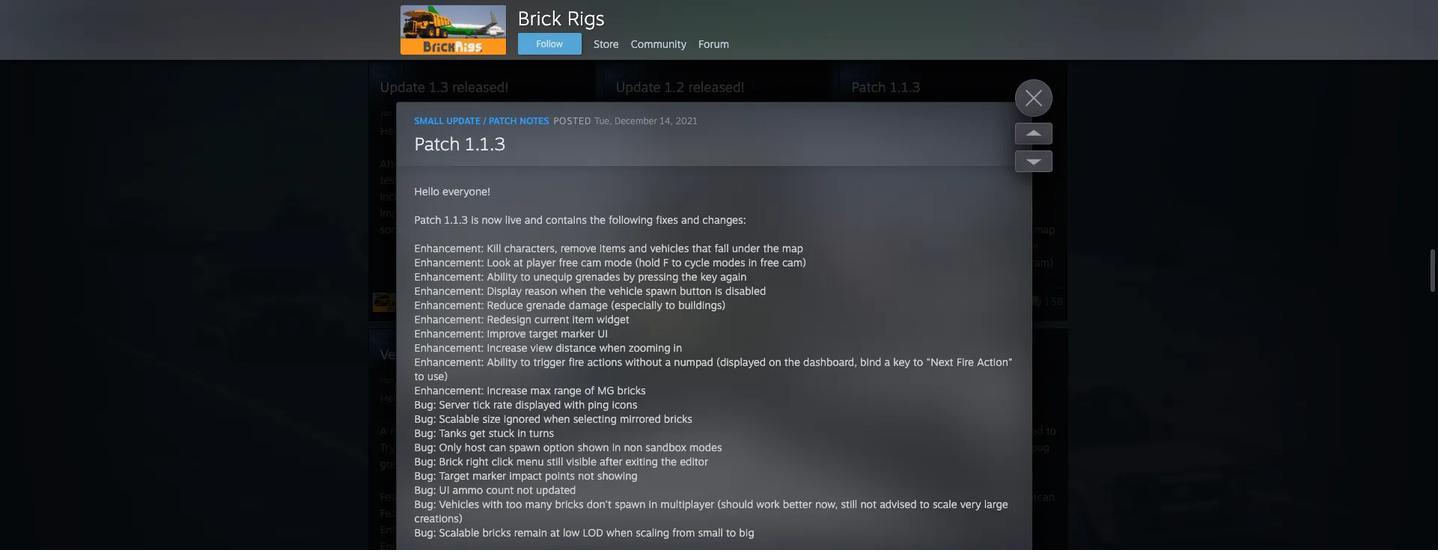Task type: describe. For each thing, give the bounding box(es) containing it.
bricks:
[[435, 267, 466, 279]]

reason for enhancement: kill characters, remove items and vehicles that fall under the map enhancement: look at player free cam mode (hold f to cycle modes in free cam) enhancement: ability to unequip grenades by pressing the key again enhancement: display reason when the vehicle spawn button is disabled enhancement: reduce grenade damage (especially to buildings) enhancement: redesign current item widget enhancement: improve target marker ui enhancement: increase view distance when zooming in enhancement: ability to trigger fire actions without a numpad (displayed on the dashboard, bind a key to "next fire action" to use) enhancement: increase max range of mg bricks bug: server tick rate displayed with ping icons bug: scalable size ignored when selecting mirrored bricks bug: tanks get stuck in turns bug: only host can spawn option shown in non sandbox modes bug: brick right click menu still visible after exiting the editor bug: target marker impact points not showing bug: ui ammo count not updated bug: vehicles with too many bricks don't spawn in multiplayer (should work better now, still not advised to scale very large creations) bug: scalable bricks remain at low lod when scaling from small to big
[[525, 284, 557, 297]]

increase down more
[[487, 341, 527, 354]]

unequip for enhancement: kill characters, remove items and vehicles that fall under the map enhancement: look at player free cam mode (hold f to cycle modes in free cam) enhancement: ability to unequip grenades by pressing the key again enhancement: display reason when the vehicle spawn button is disabled enhancement: reduce grenade damage (especially to buildings) enhancement: redesign current item widget enhancement: improve target marker ui enhancement: increase view distance when zooming in enhancement: ability to trigger fire actions without a numpad (displayed on the dashboard, bind a key to "next fire action" to use) enhancement: increase max range of mg bricks
[[971, 273, 1010, 285]]

hello for patch 1.1.3
[[852, 124, 877, 137]]

big
[[739, 526, 754, 539]]

remove for enhancement: kill characters, remove items and vehicles that fall under the map enhancement: look at player free cam mode (hold f to cycle modes in free cam) enhancement: ability to unequip grenades by pressing the key again enhancement: display reason when the vehicle spawn button is disabled enhancement: reduce grenade damage (especially to buildings) enhancement: redesign current item widget enhancement: improve target marker ui enhancement: increase view distance when zooming in enhancement: ability to trigger fire actions without a numpad (displayed on the dashboard, bind a key to "next fire action" to use) enhancement: increase max range of mg bricks
[[998, 207, 1034, 219]]

scale
[[933, 498, 957, 511]]

version
[[380, 346, 426, 362]]

0 horizontal spatial ui
[[439, 484, 449, 496]]

community link
[[631, 33, 699, 55]]

patch up new
[[414, 213, 441, 226]]

other
[[697, 223, 723, 236]]

by for enhancement: kill characters, remove items and vehicles that fall under the map enhancement: look at player free cam mode (hold f to cycle modes in free cam) enhancement: ability to unequip grenades by pressing the key again enhancement: display reason when the vehicle spawn button is disabled enhancement: reduce grenade damage (especially to buildings) enhancement: redesign current item widget enhancement: improve target marker ui enhancement: increase view distance when zooming in enhancement: ability to trigger fire actions without a numpad (displayed on the dashboard, bind a key to "next fire action" to use) enhancement: increase max range of mg bricks
[[899, 289, 911, 302]]

everyone! for update 1.2 released!
[[644, 124, 692, 137]]

key right scale
[[961, 487, 977, 499]]

some inside , tons of bugs were fixed and lots of other improvements were made. here are some cool things you can try out right now:
[[660, 256, 687, 269]]

after a few months of development and testing the new update is finally ready. it includes new features as well as many improvements and bug fixes. here are some of the most interesting changes:
[[380, 157, 577, 236]]

selecting
[[573, 413, 617, 425]]

changes: for enhancement: kill characters, remove items and vehicles that fall under the map enhancement: look at player free cam mode (hold f to cycle modes in free cam) enhancement: ability to unequip grenades by pressing the key again enhancement: display reason when the vehicle spawn button is disabled enhancement: reduce grenade damage (especially to buildings) enhancement: redesign current item widget enhancement: improve target marker ui enhancement: increase view distance when zooming in enhancement: ability to trigger fire actions without a numpad (displayed on the dashboard, bind a key to "next fire action" to use) enhancement: increase max range of mg bricks
[[945, 174, 989, 186]]

enhancement: kill characters, remove items and vehicles that fall under the map enhancement: look at player free cam mode (hold f to cycle modes in free cam) enhancement: ability to unequip grenades by pressing the key again enhancement: display reason when the vehicle spawn button is disabled enhancement: reduce grenade damage (especially to buildings) enhancement: redesign current item widget enhancement: improve target marker ui enhancement: increase view distance when zooming in enhancement: ability to trigger fire actions without a numpad (displayed on the dashboard, bind a key to "next fire action" to use) enhancement: increase max range of mg bricks
[[852, 207, 1055, 549]]

oh,
[[380, 5, 397, 18]]

enhancement: inside feature: pin vehicles feature: he grenade enhancement: sunny weather with snow on the ground
[[380, 523, 449, 536]]

snow
[[552, 523, 577, 536]]

3,093
[[994, 28, 1023, 40]]

18,
[[398, 375, 410, 386]]

feature inside - new: auto counter steering feature (can be disabled in gameplay settings) - new: tiny 1sx1sx1s camera brick
[[996, 490, 1031, 503]]

been for patch time
[[975, 424, 999, 437]]

improvements inside after a few months of development and testing the new update is finally ready. it includes new features as well as many improvements and bug fixes. here are some of the most interesting changes:
[[380, 207, 449, 219]]

right inside enhancement: kill characters, remove items and vehicles that fall under the map enhancement: look at player free cam mode (hold f to cycle modes in free cam) enhancement: ability to unequip grenades by pressing the key again enhancement: display reason when the vehicle spawn button is disabled enhancement: reduce grenade damage (especially to buildings) enhancement: redesign current item widget enhancement: improve target marker ui enhancement: increase view distance when zooming in enhancement: ability to trigger fire actions without a numpad (displayed on the dashboard, bind a key to "next fire action" to use) enhancement: increase max range of mg bricks bug: server tick rate displayed with ping icons bug: scalable size ignored when selecting mirrored bricks bug: tanks get stuck in turns bug: only host can spawn option shown in non sandbox modes bug: brick right click menu still visible after exiting the editor bug: target marker impact points not showing bug: ui ammo count not updated bug: vehicles with too many bricks don't spawn in multiplayer (should work better now, still not advised to scale very large creations) bug: scalable bricks remain at low lod when scaling from small to big
[[466, 455, 489, 468]]

weather
[[486, 523, 525, 536]]

includes inside today another patch has been released to the main branch. it includes a ton of bug fixes as well as some new things:
[[947, 441, 987, 454]]

range for enhancement: kill characters, remove items and vehicles that fall under the map enhancement: look at player free cam mode (hold f to cycle modes in free cam) enhancement: ability to unequip grenades by pressing the key again enhancement: display reason when the vehicle spawn button is disabled enhancement: reduce grenade damage (especially to buildings) enhancement: redesign current item widget enhancement: improve target marker ui enhancement: increase view distance when zooming in enhancement: ability to trigger fire actions without a numpad (displayed on the dashboard, bind a key to "next fire action" to use) enhancement: increase max range of mg bricks bug: server tick rate displayed with ping icons bug: scalable size ignored when selecting mirrored bricks bug: tanks get stuck in turns bug: only host can spawn option shown in non sandbox modes bug: brick right click menu still visible after exiting the editor bug: target marker impact points not showing bug: ui ammo count not updated bug: vehicles with too many bricks don't spawn in multiplayer (should work better now, still not advised to scale very large creations) bug: scalable bricks remain at low lod when scaling from small to big
[[554, 384, 582, 397]]

for
[[616, 475, 631, 487]]

received
[[758, 190, 798, 203]]

f for enhancement: kill characters, remove items and vehicles that fall under the map enhancement: look at player free cam mode (hold f to cycle modes in free cam) enhancement: ability to unequip grenades by pressing the key again enhancement: display reason when the vehicle spawn button is disabled enhancement: reduce grenade damage (especially to buildings) enhancement: redesign current item widget enhancement: improve target marker ui enhancement: increase view distance when zooming in enhancement: ability to trigger fire actions without a numpad (displayed on the dashboard, bind a key to "next fire action" to use) enhancement: increase max range of mg bricks
[[910, 256, 916, 269]]

spawn up menu
[[509, 441, 540, 454]]

improvements.
[[736, 424, 808, 437]]

vehicles inside feature: pin vehicles feature: he grenade enhancement: sunny weather with snow on the ground
[[440, 490, 479, 503]]

is inside enhancement: kill characters, remove items and vehicles that fall under the map enhancement: look at player free cam mode (hold f to cycle modes in free cam) enhancement: ability to unequip grenades by pressing the key again enhancement: display reason when the vehicle spawn button is disabled enhancement: reduce grenade damage (especially to buildings) enhancement: redesign current item widget enhancement: improve target marker ui enhancement: increase view distance when zooming in enhancement: ability to trigger fire actions without a numpad (displayed on the dashboard, bind a key to "next fire action" to use) enhancement: increase max range of mg bricks bug: server tick rate displayed with ping icons bug: scalable size ignored when selecting mirrored bricks bug: tanks get stuck in turns bug: only host can spawn option shown in non sandbox modes bug: brick right click menu still visible after exiting the editor bug: target marker impact points not showing bug: ui ammo count not updated bug: vehicles with too many bricks don't spawn in multiplayer (should work better now, still not advised to scale very large creations) bug: scalable bricks remain at low lod when scaling from small to big
[[715, 284, 722, 297]]

out inside a new update has been released today, which includes a ton of fixes and improvements. try out the pin feature (press or hold u in a vehicle) and blow up some cars with the new grenade!
[[398, 441, 414, 454]]

kill for enhancement: kill characters, remove items and vehicles that fall under the map enhancement: look at player free cam mode (hold f to cycle modes in free cam) enhancement: ability to unequip grenades by pressing the key again enhancement: display reason when the vehicle spawn button is disabled enhancement: reduce grenade damage (especially to buildings) enhancement: redesign current item widget enhancement: improve target marker ui enhancement: increase view distance when zooming in enhancement: ability to trigger fire actions without a numpad (displayed on the dashboard, bind a key to "next fire action" to use) enhancement: increase max range of mg bricks
[[924, 207, 938, 219]]

cars
[[726, 441, 745, 454]]

as down development
[[525, 190, 536, 203]]

new inside new bricks: steering wheels, compact seats, new actuators, couplings and more
[[486, 283, 506, 296]]

fixes up made.
[[656, 213, 678, 226]]

(displayed for enhancement: kill characters, remove items and vehicles that fall under the map enhancement: look at player free cam mode (hold f to cycle modes in free cam) enhancement: ability to unequip grenades by pressing the key again enhancement: display reason when the vehicle spawn button is disabled enhancement: reduce grenade damage (especially to buildings) enhancement: redesign current item widget enhancement: improve target marker ui enhancement: increase view distance when zooming in enhancement: ability to trigger fire actions without a numpad (displayed on the dashboard, bind a key to "next fire action" to use) enhancement: increase max range of mg bricks
[[981, 470, 1030, 483]]

couplings
[[410, 299, 456, 312]]

tanks
[[439, 427, 467, 439]]

1 horizontal spatial not
[[578, 469, 594, 482]]

small
[[414, 115, 444, 127]]

key up sep 17, 2021
[[893, 356, 910, 368]]

mirrored
[[620, 413, 661, 425]]

ready.
[[538, 174, 567, 186]]

hello for update 1.2 released!
[[616, 124, 641, 137]]

everyone! for update 1.3 released!
[[408, 124, 456, 137]]

cool
[[690, 256, 710, 269]]

display for enhancement: kill characters, remove items and vehicles that fall under the map enhancement: look at player free cam mode (hold f to cycle modes in free cam) enhancement: ability to unequip grenades by pressing the key again enhancement: display reason when the vehicle spawn button is disabled enhancement: reduce grenade damage (especially to buildings) enhancement: redesign current item widget enhancement: improve target marker ui enhancement: increase view distance when zooming in enhancement: ability to trigger fire actions without a numpad (displayed on the dashboard, bind a key to "next fire action" to use) enhancement: increase max range of mg bricks
[[924, 305, 959, 318]]

bricks up up
[[664, 413, 692, 425]]

tick
[[473, 398, 490, 411]]

points
[[545, 469, 575, 482]]

increase up branch.
[[924, 421, 965, 433]]

well inside after a few months of development and testing the new update is finally ready. it includes new features as well as many improvements and bug fixes. here are some of the most interesting changes:
[[503, 190, 522, 203]]

1 horizontal spatial at
[[550, 526, 560, 539]]

characters, for enhancement: kill characters, remove items and vehicles that fall under the map enhancement: look at player free cam mode (hold f to cycle modes in free cam) enhancement: ability to unequip grenades by pressing the key again enhancement: display reason when the vehicle spawn button is disabled enhancement: reduce grenade damage (especially to buildings) enhancement: redesign current item widget enhancement: improve target marker ui enhancement: increase view distance when zooming in enhancement: ability to trigger fire actions without a numpad (displayed on the dashboard, bind a key to "next fire action" to use) enhancement: increase max range of mg bricks
[[941, 207, 995, 219]]

many inside after a few months of development and testing the new update is finally ready. it includes new features as well as many improvements and bug fixes. here are some of the most interesting changes:
[[539, 190, 565, 203]]

new right "a"
[[390, 424, 410, 437]]

2 new: from the top
[[860, 523, 885, 536]]

1 feature: from the top
[[380, 490, 419, 503]]

action" for enhancement: kill characters, remove items and vehicles that fall under the map enhancement: look at player free cam mode (hold f to cycle modes in free cam) enhancement: ability to unequip grenades by pressing the key again enhancement: display reason when the vehicle spawn button is disabled enhancement: reduce grenade damage (especially to buildings) enhancement: redesign current item widget enhancement: improve target marker ui enhancement: increase view distance when zooming in enhancement: ability to trigger fire actions without a numpad (displayed on the dashboard, bind a key to "next fire action" to use) enhancement: increase max range of mg bricks
[[852, 503, 887, 516]]

right inside , tons of bugs were fixed and lots of other improvements were made. here are some cool things you can try out right now:
[[616, 273, 638, 285]]

camera
[[957, 523, 993, 536]]

buildings) for enhancement: kill characters, remove items and vehicles that fall under the map enhancement: look at player free cam mode (hold f to cycle modes in free cam) enhancement: ability to unequip grenades by pressing the key again enhancement: display reason when the vehicle spawn button is disabled enhancement: reduce grenade damage (especially to buildings) enhancement: redesign current item widget enhancement: improve target marker ui enhancement: increase view distance when zooming in enhancement: ability to trigger fire actions without a numpad (displayed on the dashboard, bind a key to "next fire action" to use) enhancement: increase max range of mg bricks bug: server tick rate displayed with ping icons bug: scalable size ignored when selecting mirrored bricks bug: tanks get stuck in turns bug: only host can spawn option shown in non sandbox modes bug: brick right click menu still visible after exiting the editor bug: target marker impact points not showing bug: ui ammo count not updated bug: vehicles with too many bricks don't spawn in multiplayer (should work better now, still not advised to scale very large creations) bug: scalable bricks remain at low lod when scaling from small to big
[[678, 299, 726, 311]]

actions for enhancement: kill characters, remove items and vehicles that fall under the map enhancement: look at player free cam mode (hold f to cycle modes in free cam) enhancement: ability to unequip grenades by pressing the key again enhancement: display reason when the vehicle spawn button is disabled enhancement: reduce grenade damage (especially to buildings) enhancement: redesign current item widget enhancement: improve target marker ui enhancement: increase view distance when zooming in enhancement: ability to trigger fire actions without a numpad (displayed on the dashboard, bind a key to "next fire action" to use) enhancement: increase max range of mg bricks
[[852, 470, 886, 483]]

/
[[483, 115, 486, 127]]

since
[[750, 157, 775, 170]]

mg for enhancement: kill characters, remove items and vehicles that fall under the map enhancement: look at player free cam mode (hold f to cycle modes in free cam) enhancement: ability to unequip grenades by pressing the key again enhancement: display reason when the vehicle spawn button is disabled enhancement: reduce grenade damage (especially to buildings) enhancement: redesign current item widget enhancement: improve target marker ui enhancement: increase view distance when zooming in enhancement: ability to trigger fire actions without a numpad (displayed on the dashboard, bind a key to "next fire action" to use) enhancement: increase max range of mg bricks
[[1035, 520, 1051, 532]]

new inside today another patch has been released to the main branch. it includes a ton of bug fixes as well as some new things:
[[957, 457, 977, 470]]

hello for update 1.3 released!
[[380, 124, 405, 137]]

when up turns
[[544, 413, 570, 425]]

option
[[543, 441, 574, 454]]

1 horizontal spatial it
[[741, 157, 747, 170]]

fixes inside patch 1.1.3 is now live and contains the following fixes and changes:
[[899, 174, 921, 186]]

disabled for enhancement: kill characters, remove items and vehicles that fall under the map enhancement: look at player free cam mode (hold f to cycle modes in free cam) enhancement: ability to unequip grenades by pressing the key again enhancement: display reason when the vehicle spawn button is disabled enhancement: reduce grenade damage (especially to buildings) enhancement: redesign current item widget enhancement: improve target marker ui enhancement: increase view distance when zooming in enhancement: ability to trigger fire actions without a numpad (displayed on the dashboard, bind a key to "next fire action" to use) enhancement: increase max range of mg bricks
[[968, 322, 1009, 335]]

server
[[439, 398, 470, 411]]

sunny
[[452, 523, 482, 536]]

hello everyone! down months
[[414, 185, 490, 198]]

- new: auto counter steering feature (can be disabled in gameplay settings) - new: tiny 1sx1sx1s camera brick
[[852, 490, 1055, 536]]

patch up 17, on the bottom right of page
[[852, 346, 887, 362]]

hello down few
[[414, 185, 439, 198]]

up
[[681, 441, 693, 454]]

here inside after a few months of development and testing the new update is finally ready. it includes new features as well as many improvements and bug fixes. here are some of the most interesting changes:
[[523, 207, 546, 219]]

cam for enhancement: kill characters, remove items and vehicles that fall under the map enhancement: look at player free cam mode (hold f to cycle modes in free cam) enhancement: ability to unequip grenades by pressing the key again enhancement: display reason when the vehicle spawn button is disabled enhancement: reduce grenade damage (especially to buildings) enhancement: redesign current item widget enhancement: improve target marker ui enhancement: increase view distance when zooming in enhancement: ability to trigger fire actions without a numpad (displayed on the dashboard, bind a key to "next fire action" to use) enhancement: increase max range of mg bricks bug: server tick rate displayed with ping icons bug: scalable size ignored when selecting mirrored bricks bug: tanks get stuck in turns bug: only host can spawn option shown in non sandbox modes bug: brick right click menu still visible after exiting the editor bug: target marker impact points not showing bug: ui ammo count not updated bug: vehicles with too many bricks don't spawn in multiplayer (should work better now, still not advised to scale very large creations) bug: scalable bricks remain at low lod when scaling from small to big
[[581, 256, 601, 269]]

grenades for enhancement: kill characters, remove items and vehicles that fall under the map enhancement: look at player free cam mode (hold f to cycle modes in free cam) enhancement: ability to unequip grenades by pressing the key again enhancement: display reason when the vehicle spawn button is disabled enhancement: reduce grenade damage (especially to buildings) enhancement: redesign current item widget enhancement: improve target marker ui enhancement: increase view distance when zooming in enhancement: ability to trigger fire actions without a numpad (displayed on the dashboard, bind a key to "next fire action" to use) enhancement: increase max range of mg bricks
[[852, 289, 896, 302]]

in inside a new update has been released today, which includes a ton of fixes and improvements. try out the pin feature (press or hold u in a vehicle) and blow up some cars with the new grenade!
[[572, 441, 581, 454]]

when left 158
[[998, 305, 1024, 318]]

are inside after a few months of development and testing the new update is finally ready. it includes new features as well as many improvements and bug fixes. here are some of the most interesting changes:
[[549, 207, 564, 219]]

new bricks: steering wheels, compact seats, new actuators, couplings and more
[[410, 267, 557, 312]]

0 horizontal spatial were
[[616, 240, 639, 252]]

turns
[[529, 427, 554, 439]]

pin
[[436, 441, 451, 454]]

patch inside patch 1.1.3 is now live and contains the following fixes and changes:
[[852, 157, 878, 170]]

2 - from the top
[[852, 523, 857, 536]]

1.1.3 down features
[[444, 213, 468, 226]]

can inside enhancement: kill characters, remove items and vehicles that fall under the map enhancement: look at player free cam mode (hold f to cycle modes in free cam) enhancement: ability to unequip grenades by pressing the key again enhancement: display reason when the vehicle spawn button is disabled enhancement: reduce grenade damage (especially to buildings) enhancement: redesign current item widget enhancement: improve target marker ui enhancement: increase view distance when zooming in enhancement: ability to trigger fire actions without a numpad (displayed on the dashboard, bind a key to "next fire action" to use) enhancement: increase max range of mg bricks bug: server tick rate displayed with ping icons bug: scalable size ignored when selecting mirrored bricks bug: tanks get stuck in turns bug: only host can spawn option shown in non sandbox modes bug: brick right click menu still visible after exiting the editor bug: target marker impact points not showing bug: ui ammo count not updated bug: vehicles with too many bricks don't spawn in multiplayer (should work better now, still not advised to scale very large creations) bug: scalable bricks remain at low lod when scaling from small to big
[[489, 441, 506, 454]]

current for enhancement: kill characters, remove items and vehicles that fall under the map enhancement: look at player free cam mode (hold f to cycle modes in free cam) enhancement: ability to unequip grenades by pressing the key again enhancement: display reason when the vehicle spawn button is disabled enhancement: reduce grenade damage (especially to buildings) enhancement: redesign current item widget enhancement: improve target marker ui enhancement: increase view distance when zooming in enhancement: ability to trigger fire actions without a numpad (displayed on the dashboard, bind a key to "next fire action" to use) enhancement: increase max range of mg bricks bug: server tick rate displayed with ping icons bug: scalable size ignored when selecting mirrored bricks bug: tanks get stuck in turns bug: only host can spawn option shown in non sandbox modes bug: brick right click menu still visible after exiting the editor bug: target marker impact points not showing bug: ui ammo count not updated bug: vehicles with too many bricks don't spawn in multiplayer (should work better now, still not advised to scale very large creations) bug: scalable bricks remain at low lod when scaling from small to big
[[535, 313, 569, 326]]

impact
[[509, 469, 542, 482]]

lod
[[583, 526, 603, 539]]

now,
[[815, 498, 838, 511]]

hello for patch time
[[852, 392, 877, 404]]

items for enhancement: kill characters, remove items and vehicles that fall under the map enhancement: look at player free cam mode (hold f to cycle modes in free cam) enhancement: ability to unequip grenades by pressing the key again enhancement: display reason when the vehicle spawn button is disabled enhancement: reduce grenade damage (especially to buildings) enhancement: redesign current item widget enhancement: improve target marker ui enhancement: increase view distance when zooming in enhancement: ability to trigger fire actions without a numpad (displayed on the dashboard, bind a key to "next fire action" to use) enhancement: increase max range of mg bricks bug: server tick rate displayed with ping icons bug: scalable size ignored when selecting mirrored bricks bug: tanks get stuck in turns bug: only host can spawn option shown in non sandbox modes bug: brick right click menu still visible after exiting the editor bug: target marker impact points not showing bug: ui ammo count not updated bug: vehicles with too many bricks don't spawn in multiplayer (should work better now, still not advised to scale very large creations) bug: scalable bricks remain at low lod when scaling from small to big
[[600, 242, 626, 255]]

that for enhancement: kill characters, remove items and vehicles that fall under the map enhancement: look at player free cam mode (hold f to cycle modes in free cam) enhancement: ability to unequip grenades by pressing the key again enhancement: display reason when the vehicle spawn button is disabled enhancement: reduce grenade damage (especially to buildings) enhancement: redesign current item widget enhancement: improve target marker ui enhancement: increase view distance when zooming in enhancement: ability to trigger fire actions without a numpad (displayed on the dashboard, bind a key to "next fire action" to use) enhancement: increase max range of mg bricks bug: server tick rate displayed with ping icons bug: scalable size ignored when selecting mirrored bricks bug: tanks get stuck in turns bug: only host can spawn option shown in non sandbox modes bug: brick right click menu still visible after exiting the editor bug: target marker impact points not showing bug: ui ammo count not updated bug: vehicles with too many bricks don't spawn in multiplayer (should work better now, still not advised to scale very large creations) bug: scalable bricks remain at low lod when scaling from small to big
[[692, 242, 712, 255]]

it inside today another patch has been released to the main branch. it includes a ton of bug fixes as well as some new things:
[[937, 441, 944, 454]]

ui for enhancement: kill characters, remove items and vehicles that fall under the map enhancement: look at player free cam mode (hold f to cycle modes in free cam) enhancement: ability to unequip grenades by pressing the key again enhancement: display reason when the vehicle spawn button is disabled enhancement: reduce grenade damage (especially to buildings) enhancement: redesign current item widget enhancement: improve target marker ui enhancement: increase view distance when zooming in enhancement: ability to trigger fire actions without a numpad (displayed on the dashboard, bind a key to "next fire action" to use) enhancement: increase max range of mg bricks bug: server tick rate displayed with ping icons bug: scalable size ignored when selecting mirrored bricks bug: tanks get stuck in turns bug: only host can spawn option shown in non sandbox modes bug: brick right click menu still visible after exiting the editor bug: target marker impact points not showing bug: ui ammo count not updated bug: vehicles with too many bricks don't spawn in multiplayer (should work better now, still not advised to scale very large creations) bug: scalable bricks remain at low lod when scaling from small to big
[[598, 327, 608, 340]]

in inside - new: auto counter steering feature (can be disabled in gameplay settings) - new: tiny 1sx1sx1s camera brick
[[911, 507, 920, 520]]

marker for enhancement: kill characters, remove items and vehicles that fall under the map enhancement: look at player free cam mode (hold f to cycle modes in free cam) enhancement: ability to unequip grenades by pressing the key again enhancement: display reason when the vehicle spawn button is disabled enhancement: reduce grenade damage (especially to buildings) enhancement: redesign current item widget enhancement: improve target marker ui enhancement: increase view distance when zooming in enhancement: ability to trigger fire actions without a numpad (displayed on the dashboard, bind a key to "next fire action" to use) enhancement: increase max range of mg bricks bug: server tick rate displayed with ping icons bug: scalable size ignored when selecting mirrored bricks bug: tanks get stuck in turns bug: only host can spawn option shown in non sandbox modes bug: brick right click menu still visible after exiting the editor bug: target marker impact points not showing bug: ui ammo count not updated bug: vehicles with too many bricks don't spawn in multiplayer (should work better now, still not advised to scale very large creations) bug: scalable bricks remain at low lod when scaling from small to big
[[561, 327, 595, 340]]

is inside after a few months of development and testing the new update is finally ready. it includes new features as well as many improvements and bug fixes. here are some of the most interesting changes:
[[495, 174, 503, 186]]

a inside water physics! on top of that all levels have received a major visual upgrade
[[802, 190, 807, 203]]

by for enhancement: kill characters, remove items and vehicles that fall under the map enhancement: look at player free cam mode (hold f to cycle modes in free cam) enhancement: ability to unequip grenades by pressing the key again enhancement: display reason when the vehicle spawn button is disabled enhancement: reduce grenade damage (especially to buildings) enhancement: redesign current item widget enhancement: improve target marker ui enhancement: increase view distance when zooming in enhancement: ability to trigger fire actions without a numpad (displayed on the dashboard, bind a key to "next fire action" to use) enhancement: increase max range of mg bricks bug: server tick rate displayed with ping icons bug: scalable size ignored when selecting mirrored bricks bug: tanks get stuck in turns bug: only host can spawn option shown in non sandbox modes bug: brick right click menu still visible after exiting the editor bug: target marker impact points not showing bug: ui ammo count not updated bug: vehicles with too many bricks don't spawn in multiplayer (should work better now, still not advised to scale very large creations) bug: scalable bricks remain at low lod when scaling from small to big
[[623, 270, 635, 283]]

been inside you have been asking for it since 2016, and now it is finally here:
[[663, 157, 687, 170]]

2021 for patch 1.1.3
[[883, 108, 903, 118]]

improvements inside , tons of bugs were fixed and lots of other improvements were made. here are some cool things you can try out right now:
[[726, 223, 795, 236]]

0 vertical spatial were
[[791, 207, 814, 219]]

with left ping
[[564, 398, 585, 411]]

1 - from the top
[[852, 490, 857, 503]]

changes: inside after a few months of development and testing the new update is finally ready. it includes new features as well as many improvements and bug fixes. here are some of the most interesting changes:
[[523, 223, 566, 236]]

a inside for a full list of changes visit the roadmap
[[634, 475, 640, 487]]

water
[[740, 174, 770, 186]]

1 vertical spatial it
[[661, 174, 667, 186]]

physics!
[[773, 174, 814, 186]]

pin
[[422, 490, 437, 503]]

player for enhancement: kill characters, remove items and vehicles that fall under the map enhancement: look at player free cam mode (hold f to cycle modes in free cam) enhancement: ability to unequip grenades by pressing the key again enhancement: display reason when the vehicle spawn button is disabled enhancement: reduce grenade damage (especially to buildings) enhancement: redesign current item widget enhancement: improve target marker ui enhancement: increase view distance when zooming in enhancement: ability to trigger fire actions without a numpad (displayed on the dashboard, bind a key to "next fire action" to use) enhancement: increase max range of mg bricks
[[963, 240, 993, 252]]

many inside enhancement: kill characters, remove items and vehicles that fall under the map enhancement: look at player free cam mode (hold f to cycle modes in free cam) enhancement: ability to unequip grenades by pressing the key again enhancement: display reason when the vehicle spawn button is disabled enhancement: reduce grenade damage (especially to buildings) enhancement: redesign current item widget enhancement: improve target marker ui enhancement: increase view distance when zooming in enhancement: ability to trigger fire actions without a numpad (displayed on the dashboard, bind a key to "next fire action" to use) enhancement: increase max range of mg bricks bug: server tick rate displayed with ping icons bug: scalable size ignored when selecting mirrored bricks bug: tanks get stuck in turns bug: only host can spawn option shown in non sandbox modes bug: brick right click menu still visible after exiting the editor bug: target marker impact points not showing bug: ui ammo count not updated bug: vehicles with too many bricks don't spawn in multiplayer (should work better now, still not advised to scale very large creations) bug: scalable bricks remain at low lod when scaling from small to big
[[525, 498, 552, 511]]

remove for enhancement: kill characters, remove items and vehicles that fall under the map enhancement: look at player free cam mode (hold f to cycle modes in free cam) enhancement: ability to unequip grenades by pressing the key again enhancement: display reason when the vehicle spawn button is disabled enhancement: reduce grenade damage (especially to buildings) enhancement: redesign current item widget enhancement: improve target marker ui enhancement: increase view distance when zooming in enhancement: ability to trigger fire actions without a numpad (displayed on the dashboard, bind a key to "next fire action" to use) enhancement: increase max range of mg bricks bug: server tick rate displayed with ping icons bug: scalable size ignored when selecting mirrored bricks bug: tanks get stuck in turns bug: only host can spawn option shown in non sandbox modes bug: brick right click menu still visible after exiting the editor bug: target marker impact points not showing bug: ui ammo count not updated bug: vehicles with too many bricks don't spawn in multiplayer (should work better now, still not advised to scale very large creations) bug: scalable bricks remain at low lod when scaling from small to big
[[561, 242, 597, 255]]

after
[[380, 157, 404, 170]]

vehicle)
[[593, 441, 630, 454]]

are inside , tons of bugs were fixed and lots of other improvements were made. here are some cool things you can try out right now:
[[642, 256, 657, 269]]

lots
[[663, 223, 681, 236]]

on inside feature: pin vehicles feature: he grenade enhancement: sunny weather with snow on the ground
[[580, 523, 593, 536]]

7 bug: from the top
[[414, 484, 436, 496]]

as up 'fixes.'
[[489, 190, 500, 203]]

spawn inside enhancement: kill characters, remove items and vehicles that fall under the map enhancement: look at player free cam mode (hold f to cycle modes in free cam) enhancement: ability to unequip grenades by pressing the key again enhancement: display reason when the vehicle spawn button is disabled enhancement: reduce grenade damage (especially to buildings) enhancement: redesign current item widget enhancement: improve target marker ui enhancement: increase view distance when zooming in enhancement: ability to trigger fire actions without a numpad (displayed on the dashboard, bind a key to "next fire action" to use) enhancement: increase max range of mg bricks
[[889, 322, 919, 335]]

,
[[721, 207, 724, 219]]

gameplay
[[923, 507, 970, 520]]

3 bug: from the top
[[414, 427, 436, 439]]

bricks up icons
[[617, 384, 646, 397]]

everyone! down months
[[443, 185, 490, 198]]

bug inside after a few months of development and testing the new update is finally ready. it includes new features as well as many improvements and bug fixes. here are some of the most interesting changes:
[[473, 207, 492, 219]]

the inside feature: pin vehicles feature: he grenade enhancement: sunny weather with snow on the ground
[[596, 523, 612, 536]]

bricks down updated
[[555, 498, 584, 511]]

that inside water physics! on top of that all levels have received a major visual upgrade
[[665, 190, 684, 203]]

patch up few
[[414, 133, 460, 155]]

when up icons
[[599, 341, 626, 354]]

1.2
[[665, 79, 685, 95]]

1 horizontal spatial 14,
[[869, 108, 881, 118]]

display for enhancement: kill characters, remove items and vehicles that fall under the map enhancement: look at player free cam mode (hold f to cycle modes in free cam) enhancement: ability to unequip grenades by pressing the key again enhancement: display reason when the vehicle spawn button is disabled enhancement: reduce grenade damage (especially to buildings) enhancement: redesign current item widget enhancement: improve target marker ui enhancement: increase view distance when zooming in enhancement: ability to trigger fire actions without a numpad (displayed on the dashboard, bind a key to "next fire action" to use) enhancement: increase max range of mg bricks bug: server tick rate displayed with ping icons bug: scalable size ignored when selecting mirrored bricks bug: tanks get stuck in turns bug: only host can spawn option shown in non sandbox modes bug: brick right click menu still visible after exiting the editor bug: target marker impact points not showing bug: ui ammo count not updated bug: vehicles with too many bricks don't spawn in multiplayer (should work better now, still not advised to scale very large creations) bug: scalable bricks remain at low lod when scaling from small to big
[[487, 284, 522, 297]]

compact
[[410, 283, 452, 296]]

patch up the 'dec 14, 2021'
[[852, 79, 886, 95]]

with inside a new update has been released today, which includes a ton of fixes and improvements. try out the pin feature (press or hold u in a vehicle) and blow up some cars with the new grenade!
[[748, 441, 769, 454]]

of inside for a full list of changes visit the roadmap
[[678, 475, 688, 487]]

of inside enhancement: kill characters, remove items and vehicles that fall under the map enhancement: look at player free cam mode (hold f to cycle modes in free cam) enhancement: ability to unequip grenades by pressing the key again enhancement: display reason when the vehicle spawn button is disabled enhancement: reduce grenade damage (especially to buildings) enhancement: redesign current item widget enhancement: improve target marker ui enhancement: increase view distance when zooming in enhancement: ability to trigger fire actions without a numpad (displayed on the dashboard, bind a key to "next fire action" to use) enhancement: increase max range of mg bricks
[[1022, 520, 1032, 532]]

2 feature: from the top
[[380, 507, 419, 520]]

redesign for enhancement: kill characters, remove items and vehicles that fall under the map enhancement: look at player free cam mode (hold f to cycle modes in free cam) enhancement: ability to unequip grenades by pressing the key again enhancement: display reason when the vehicle spawn button is disabled enhancement: reduce grenade damage (especially to buildings) enhancement: redesign current item widget enhancement: improve target marker ui enhancement: increase view distance when zooming in enhancement: ability to trigger fire actions without a numpad (displayed on the dashboard, bind a key to "next fire action" to use) enhancement: increase max range of mg bricks bug: server tick rate displayed with ping icons bug: scalable size ignored when selecting mirrored bricks bug: tanks get stuck in turns bug: only host can spawn option shown in non sandbox modes bug: brick right click menu still visible after exiting the editor bug: target marker impact points not showing bug: ui ammo count not updated bug: vehicles with too many bricks don't spawn in multiplayer (should work better now, still not advised to scale very large creations) bug: scalable bricks remain at low lod when scaling from small to big
[[487, 313, 531, 326]]

with inside feature: pin vehicles feature: he grenade enhancement: sunny weather with snow on the ground
[[528, 523, 549, 536]]

of inside a new update has been released today, which includes a ton of fixes and improvements. try out the pin feature (press or hold u in a vehicle) and blow up some cars with the new grenade!
[[677, 424, 687, 437]]

use) for enhancement: kill characters, remove items and vehicles that fall under the map enhancement: look at player free cam mode (hold f to cycle modes in free cam) enhancement: ability to unequip grenades by pressing the key again enhancement: display reason when the vehicle spawn button is disabled enhancement: reduce grenade damage (especially to buildings) enhancement: redesign current item widget enhancement: improve target marker ui enhancement: increase view distance when zooming in enhancement: ability to trigger fire actions without a numpad (displayed on the dashboard, bind a key to "next fire action" to use) enhancement: increase max range of mg bricks
[[903, 503, 924, 516]]

and inside , tons of bugs were fixed and lots of other improvements were made. here are some cool things you can try out right now:
[[642, 223, 660, 236]]

mode for enhancement: kill characters, remove items and vehicles that fall under the map enhancement: look at player free cam mode (hold f to cycle modes in free cam) enhancement: ability to unequip grenades by pressing the key again enhancement: display reason when the vehicle spawn button is disabled enhancement: reduce grenade damage (especially to buildings) enhancement: redesign current item widget enhancement: improve target marker ui enhancement: increase view distance when zooming in enhancement: ability to trigger fire actions without a numpad (displayed on the dashboard, bind a key to "next fire action" to use) enhancement: increase max range of mg bricks
[[852, 256, 879, 269]]

trigger for enhancement: kill characters, remove items and vehicles that fall under the map enhancement: look at player free cam mode (hold f to cycle modes in free cam) enhancement: ability to unequip grenades by pressing the key again enhancement: display reason when the vehicle spawn button is disabled enhancement: reduce grenade damage (especially to buildings) enhancement: redesign current item widget enhancement: improve target marker ui enhancement: increase view distance when zooming in enhancement: ability to trigger fire actions without a numpad (displayed on the dashboard, bind a key to "next fire action" to use) enhancement: increase max range of mg bricks
[[971, 454, 1003, 466]]

hello everyone! for version 1.1 released!
[[380, 392, 456, 404]]

settings)
[[973, 507, 1015, 520]]

look for enhancement: kill characters, remove items and vehicles that fall under the map enhancement: look at player free cam mode (hold f to cycle modes in free cam) enhancement: ability to unequip grenades by pressing the key again enhancement: display reason when the vehicle spawn button is disabled enhancement: reduce grenade damage (especially to buildings) enhancement: redesign current item widget enhancement: improve target marker ui enhancement: increase view distance when zooming in enhancement: ability to trigger fire actions without a numpad (displayed on the dashboard, bind a key to "next fire action" to use) enhancement: increase max range of mg bricks bug: server tick rate displayed with ping icons bug: scalable size ignored when selecting mirrored bricks bug: tanks get stuck in turns bug: only host can spawn option shown in non sandbox modes bug: brick right click menu still visible after exiting the editor bug: target marker impact points not showing bug: ui ammo count not updated bug: vehicles with too many bricks don't spawn in multiplayer (should work better now, still not advised to scale very large creations) bug: scalable bricks remain at low lod when scaling from small to big
[[487, 256, 511, 269]]

well inside today another patch has been released to the main branch. it includes a ton of bug fixes as well as some new things:
[[891, 457, 910, 470]]

he
[[422, 507, 436, 520]]

to inside today another patch has been released to the main branch. it includes a ton of bug fixes as well as some new things:
[[1046, 424, 1056, 437]]

tue,
[[595, 115, 612, 127]]

and inside enhancement: kill characters, remove items and vehicles that fall under the map enhancement: look at player free cam mode (hold f to cycle modes in free cam) enhancement: ability to unequip grenades by pressing the key again enhancement: display reason when the vehicle spawn button is disabled enhancement: reduce grenade damage (especially to buildings) enhancement: redesign current item widget enhancement: improve target marker ui enhancement: increase view distance when zooming in enhancement: ability to trigger fire actions without a numpad (displayed on the dashboard, bind a key to "next fire action" to use) enhancement: increase max range of mg bricks bug: server tick rate displayed with ping icons bug: scalable size ignored when selecting mirrored bricks bug: tanks get stuck in turns bug: only host can spawn option shown in non sandbox modes bug: brick right click menu still visible after exiting the editor bug: target marker impact points not showing bug: ui ammo count not updated bug: vehicles with too many bricks don't spawn in multiplayer (should work better now, still not advised to scale very large creations) bug: scalable bricks remain at low lod when scaling from small to big
[[629, 242, 647, 255]]

0 horizontal spatial are
[[446, 5, 461, 18]]

5 bug: from the top
[[414, 455, 436, 468]]

2 vertical spatial marker
[[473, 469, 506, 482]]

"next for enhancement: kill characters, remove items and vehicles that fall under the map enhancement: look at player free cam mode (hold f to cycle modes in free cam) enhancement: ability to unequip grenades by pressing the key again enhancement: display reason when the vehicle spawn button is disabled enhancement: reduce grenade damage (especially to buildings) enhancement: redesign current item widget enhancement: improve target marker ui enhancement: increase view distance when zooming in enhancement: ability to trigger fire actions without a numpad (displayed on the dashboard, bind a key to "next fire action" to use) enhancement: increase max range of mg bricks
[[993, 487, 1021, 499]]

key left 1,452
[[976, 289, 993, 302]]

0 horizontal spatial not
[[517, 484, 533, 496]]

1.1.3 inside patch 1.1.3 is now live and contains the following fixes and changes:
[[881, 157, 905, 170]]

ton inside a new update has been released today, which includes a ton of fixes and improvements. try out the pin feature (press or hold u in a vehicle) and blow up some cars with the new grenade!
[[658, 424, 674, 437]]

finally for update 1.2 released!
[[681, 174, 709, 186]]

1sx1sx1s
[[912, 523, 954, 536]]

1 new: from the top
[[860, 490, 885, 503]]

cycle for enhancement: kill characters, remove items and vehicles that fall under the map enhancement: look at player free cam mode (hold f to cycle modes in free cam) enhancement: ability to unequip grenades by pressing the key again enhancement: display reason when the vehicle spawn button is disabled enhancement: reduce grenade damage (especially to buildings) enhancement: redesign current item widget enhancement: improve target marker ui enhancement: increase view distance when zooming in enhancement: ability to trigger fire actions without a numpad (displayed on the dashboard, bind a key to "next fire action" to use) enhancement: increase max range of mg bricks bug: server tick rate displayed with ping icons bug: scalable size ignored when selecting mirrored bricks bug: tanks get stuck in turns bug: only host can spawn option shown in non sandbox modes bug: brick right click menu still visible after exiting the editor bug: target marker impact points not showing bug: ui ammo count not updated bug: vehicles with too many bricks don't spawn in multiplayer (should work better now, still not advised to scale very large creations) bug: scalable bricks remain at low lod when scaling from small to big
[[685, 256, 710, 269]]

17,
[[869, 375, 880, 386]]

hello everyone! for patch time
[[852, 392, 928, 404]]

8 bug: from the top
[[414, 498, 436, 511]]

unequip for enhancement: kill characters, remove items and vehicles that fall under the map enhancement: look at player free cam mode (hold f to cycle modes in free cam) enhancement: ability to unequip grenades by pressing the key again enhancement: display reason when the vehicle spawn button is disabled enhancement: reduce grenade damage (especially to buildings) enhancement: redesign current item widget enhancement: improve target marker ui enhancement: increase view distance when zooming in enhancement: ability to trigger fire actions without a numpad (displayed on the dashboard, bind a key to "next fire action" to use) enhancement: increase max range of mg bricks bug: server tick rate displayed with ping icons bug: scalable size ignored when selecting mirrored bricks bug: tanks get stuck in turns bug: only host can spawn option shown in non sandbox modes bug: brick right click menu still visible after exiting the editor bug: target marker impact points not showing bug: ui ammo count not updated bug: vehicles with too many bricks don't spawn in multiplayer (should work better now, still not advised to scale very large creations) bug: scalable bricks remain at low lod when scaling from small to big
[[533, 270, 572, 283]]

vehicles for enhancement: kill characters, remove items and vehicles that fall under the map enhancement: look at player free cam mode (hold f to cycle modes in free cam) enhancement: ability to unequip grenades by pressing the key again enhancement: display reason when the vehicle spawn button is disabled enhancement: reduce grenade damage (especially to buildings) enhancement: redesign current item widget enhancement: improve target marker ui enhancement: increase view distance when zooming in enhancement: ability to trigger fire actions without a numpad (displayed on the dashboard, bind a key to "next fire action" to use) enhancement: increase max range of mg bricks bug: server tick rate displayed with ping icons bug: scalable size ignored when selecting mirrored bricks bug: tanks get stuck in turns bug: only host can spawn option shown in non sandbox modes bug: brick right click menu still visible after exiting the editor bug: target marker impact points not showing bug: ui ammo count not updated bug: vehicles with too many bricks don't spawn in multiplayer (should work better now, still not advised to scale very large creations) bug: scalable bricks remain at low lod when scaling from small to big
[[650, 242, 689, 255]]

it inside after a few months of development and testing the new update is finally ready. it includes new features as well as many improvements and bug fixes. here are some of the most interesting changes:
[[570, 174, 577, 186]]

1.3
[[429, 79, 448, 95]]

bind for enhancement: kill characters, remove items and vehicles that fall under the map enhancement: look at player free cam mode (hold f to cycle modes in free cam) enhancement: ability to unequip grenades by pressing the key again enhancement: display reason when the vehicle spawn button is disabled enhancement: reduce grenade damage (especially to buildings) enhancement: redesign current item widget enhancement: improve target marker ui enhancement: increase view distance when zooming in enhancement: ability to trigger fire actions without a numpad (displayed on the dashboard, bind a key to "next fire action" to use) enhancement: increase max range of mg bricks
[[927, 487, 949, 499]]

map for enhancement: kill characters, remove items and vehicles that fall under the map enhancement: look at player free cam mode (hold f to cycle modes in free cam) enhancement: ability to unequip grenades by pressing the key again enhancement: display reason when the vehicle spawn button is disabled enhancement: reduce grenade damage (especially to buildings) enhancement: redesign current item widget enhancement: improve target marker ui enhancement: increase view distance when zooming in enhancement: ability to trigger fire actions without a numpad (displayed on the dashboard, bind a key to "next fire action" to use) enhancement: increase max range of mg bricks bug: server tick rate displayed with ping icons bug: scalable size ignored when selecting mirrored bricks bug: tanks get stuck in turns bug: only host can spawn option shown in non sandbox modes bug: brick right click menu still visible after exiting the editor bug: target marker impact points not showing bug: ui ammo count not updated bug: vehicles with too many bricks don't spawn in multiplayer (should work better now, still not advised to scale very large creations) bug: scalable bricks remain at low lod when scaling from small to big
[[782, 242, 803, 255]]

0 vertical spatial still
[[547, 455, 563, 468]]

shown
[[578, 441, 609, 454]]

(should
[[717, 498, 753, 511]]

of inside water physics! on top of that all levels have received a major visual upgrade
[[652, 190, 662, 203]]

new down improvements.
[[791, 441, 811, 454]]

important
[[511, 5, 558, 18]]

fixes inside a new update has been released today, which includes a ton of fixes and improvements. try out the pin feature (press or hold u in a vehicle) and blow up some cars with the new grenade!
[[690, 424, 712, 437]]

cam for enhancement: kill characters, remove items and vehicles that fall under the map enhancement: look at player free cam mode (hold f to cycle modes in free cam) enhancement: ability to unequip grenades by pressing the key again enhancement: display reason when the vehicle spawn button is disabled enhancement: reduce grenade damage (especially to buildings) enhancement: redesign current item widget enhancement: improve target marker ui enhancement: increase view distance when zooming in enhancement: ability to trigger fire actions without a numpad (displayed on the dashboard, bind a key to "next fire action" to use) enhancement: increase max range of mg bricks
[[1018, 240, 1039, 252]]

1,034
[[682, 28, 710, 40]]

on for enhancement: kill characters, remove items and vehicles that fall under the map enhancement: look at player free cam mode (hold f to cycle modes in free cam) enhancement: ability to unequip grenades by pressing the key again enhancement: display reason when the vehicle spawn button is disabled enhancement: reduce grenade damage (especially to buildings) enhancement: redesign current item widget enhancement: improve target marker ui enhancement: increase view distance when zooming in enhancement: ability to trigger fire actions without a numpad (displayed on the dashboard, bind a key to "next fire action" to use) enhancement: increase max range of mg bricks bug: server tick rate displayed with ping icons bug: scalable size ignored when selecting mirrored bricks bug: tanks get stuck in turns bug: only host can spawn option shown in non sandbox modes bug: brick right click menu still visible after exiting the editor bug: target marker impact points not showing bug: ui ammo count not updated bug: vehicles with too many bricks don't spawn in multiplayer (should work better now, still not advised to scale very large creations) bug: scalable bricks remain at low lod when scaling from small to big
[[769, 356, 781, 368]]

hello everyone! for update 1.3 released!
[[380, 124, 456, 137]]

changes inside for a full list of changes visit the roadmap
[[691, 475, 731, 487]]

displayed
[[515, 398, 561, 411]]

the inside today another patch has been released to the main branch. it includes a ton of bug fixes as well as some new things:
[[852, 441, 868, 454]]

top
[[633, 190, 649, 203]]

remain
[[514, 526, 547, 539]]

most inside after a few months of development and testing the new update is finally ready. it includes new features as well as many improvements and bug fixes. here are some of the most interesting changes:
[[441, 223, 465, 236]]

update inside a new update has been released today, which includes a ton of fixes and improvements. try out the pin feature (press or hold u in a vehicle) and blow up some cars with the new grenade!
[[413, 424, 447, 437]]

fixes inside today another patch has been released to the main branch. it includes a ton of bug fixes as well as some new things:
[[852, 457, 874, 470]]

6 bug: from the top
[[414, 469, 436, 482]]

2021 for version 1.1 released!
[[412, 375, 432, 386]]

again for enhancement: kill characters, remove items and vehicles that fall under the map enhancement: look at player free cam mode (hold f to cycle modes in free cam) enhancement: ability to unequip grenades by pressing the key again enhancement: display reason when the vehicle spawn button is disabled enhancement: reduce grenade damage (especially to buildings) enhancement: redesign current item widget enhancement: improve target marker ui enhancement: increase view distance when zooming in enhancement: ability to trigger fire actions without a numpad (displayed on the dashboard, bind a key to "next fire action" to use) enhancement: increase max range of mg bricks
[[996, 289, 1023, 302]]

2021 inside small update / patch notes posted tue, december 14, 2021 patch 1.1.3
[[676, 115, 698, 127]]

auto
[[888, 490, 911, 503]]

has for time
[[955, 424, 972, 437]]

is inside patch 1.1.3 is now live and contains the following fixes and changes:
[[908, 157, 916, 170]]

and inside enhancement: kill characters, remove items and vehicles that fall under the map enhancement: look at player free cam mode (hold f to cycle modes in free cam) enhancement: ability to unequip grenades by pressing the key again enhancement: display reason when the vehicle spawn button is disabled enhancement: reduce grenade damage (especially to buildings) enhancement: redesign current item widget enhancement: improve target marker ui enhancement: increase view distance when zooming in enhancement: ability to trigger fire actions without a numpad (displayed on the dashboard, bind a key to "next fire action" to use) enhancement: increase max range of mg bricks
[[881, 223, 899, 236]]

is inside you have been asking for it since 2016, and now it is finally here:
[[670, 174, 677, 186]]

too
[[506, 498, 522, 511]]

target for enhancement: kill characters, remove items and vehicles that fall under the map enhancement: look at player free cam mode (hold f to cycle modes in free cam) enhancement: ability to unequip grenades by pressing the key again enhancement: display reason when the vehicle spawn button is disabled enhancement: reduce grenade damage (especially to buildings) enhancement: redesign current item widget enhancement: improve target marker ui enhancement: increase view distance when zooming in enhancement: ability to trigger fire actions without a numpad (displayed on the dashboard, bind a key to "next fire action" to use) enhancement: increase max range of mg bricks bug: server tick rate displayed with ping icons bug: scalable size ignored when selecting mirrored bricks bug: tanks get stuck in turns bug: only host can spawn option shown in non sandbox modes bug: brick right click menu still visible after exiting the editor bug: target marker impact points not showing bug: ui ammo count not updated bug: vehicles with too many bricks don't spawn in multiplayer (should work better now, still not advised to scale very large creations) bug: scalable bricks remain at low lod when scaling from small to big
[[529, 327, 558, 340]]

grenades for enhancement: kill characters, remove items and vehicles that fall under the map enhancement: look at player free cam mode (hold f to cycle modes in free cam) enhancement: ability to unequip grenades by pressing the key again enhancement: display reason when the vehicle spawn button is disabled enhancement: reduce grenade damage (especially to buildings) enhancement: redesign current item widget enhancement: improve target marker ui enhancement: increase view distance when zooming in enhancement: ability to trigger fire actions without a numpad (displayed on the dashboard, bind a key to "next fire action" to use) enhancement: increase max range of mg bricks bug: server tick rate displayed with ping icons bug: scalable size ignored when selecting mirrored bricks bug: tanks get stuck in turns bug: only host can spawn option shown in non sandbox modes bug: brick right click menu still visible after exiting the editor bug: target marker impact points not showing bug: ui ammo count not updated bug: vehicles with too many bricks don't spawn in multiplayer (should work better now, still not advised to scale very large creations) bug: scalable bricks remain at low lod when scaling from small to big
[[576, 270, 620, 283]]

have inside you have been asking for it since 2016, and now it is finally here:
[[637, 157, 660, 170]]

editor
[[680, 455, 708, 468]]

actuators,
[[509, 283, 557, 296]]

again for enhancement: kill characters, remove items and vehicles that fall under the map enhancement: look at player free cam mode (hold f to cycle modes in free cam) enhancement: ability to unequip grenades by pressing the key again enhancement: display reason when the vehicle spawn button is disabled enhancement: reduce grenade damage (especially to buildings) enhancement: redesign current item widget enhancement: improve target marker ui enhancement: increase view distance when zooming in enhancement: ability to trigger fire actions without a numpad (displayed on the dashboard, bind a key to "next fire action" to use) enhancement: increase max range of mg bricks bug: server tick rate displayed with ping icons bug: scalable size ignored when selecting mirrored bricks bug: tanks get stuck in turns bug: only host can spawn option shown in non sandbox modes bug: brick right click menu still visible after exiting the editor bug: target marker impact points not showing bug: ui ammo count not updated bug: vehicles with too many bricks don't spawn in multiplayer (should work better now, still not advised to scale very large creations) bug: scalable bricks remain at low lod when scaling from small to big
[[720, 270, 747, 283]]

bricks inside enhancement: kill characters, remove items and vehicles that fall under the map enhancement: look at player free cam mode (hold f to cycle modes in free cam) enhancement: ability to unequip grenades by pressing the key again enhancement: display reason when the vehicle spawn button is disabled enhancement: reduce grenade damage (especially to buildings) enhancement: redesign current item widget enhancement: improve target marker ui enhancement: increase view distance when zooming in enhancement: ability to trigger fire actions without a numpad (displayed on the dashboard, bind a key to "next fire action" to use) enhancement: increase max range of mg bricks
[[852, 536, 880, 549]]

and inside you have been asking for it since 2016, and now it is finally here:
[[616, 174, 634, 186]]

3,048
[[630, 28, 659, 40]]

jul 9, 2022
[[616, 108, 659, 118]]

update inside after a few months of development and testing the new update is finally ready. it includes new features as well as many improvements and bug fixes. here are some of the most interesting changes:
[[458, 174, 492, 186]]

can inside , tons of bugs were fixed and lots of other improvements were made. here are some cool things you can try out right now:
[[767, 256, 784, 269]]

and inside new bricks: steering wheels, compact seats, new actuators, couplings and more
[[459, 299, 477, 312]]

some inside after a few months of development and testing the new update is finally ready. it includes new features as well as many improvements and bug fixes. here are some of the most interesting changes:
[[380, 223, 406, 236]]

following for bug: server tick rate displayed with ping icons
[[609, 213, 653, 226]]

only
[[439, 441, 462, 454]]

includes inside after a few months of development and testing the new update is finally ready. it includes new features as well as many improvements and bug fixes. here are some of the most interesting changes:
[[380, 190, 420, 203]]

you
[[746, 256, 764, 269]]

a inside after a few months of development and testing the new update is finally ready. it includes new features as well as many improvements and bug fixes. here are some of the most interesting changes:
[[407, 157, 413, 170]]

ignored
[[504, 413, 541, 425]]

bricks right the sunny
[[482, 526, 511, 539]]

everyone! for patch 1.1.3
[[880, 124, 928, 137]]

patch
[[925, 424, 952, 437]]

which
[[574, 424, 603, 437]]

live for enhancement: kill characters, remove items and vehicles that fall under the map enhancement: look at player free cam mode (hold f to cycle modes in free cam) enhancement: ability to unequip grenades by pressing the key again enhancement: display reason when the vehicle spawn button is disabled enhancement: reduce grenade damage (especially to buildings) enhancement: redesign current item widget enhancement: improve target marker ui enhancement: increase view distance when zooming in enhancement: ability to trigger fire actions without a numpad (displayed on the dashboard, bind a key to "next fire action" to use) enhancement: increase max range of mg bricks
[[942, 157, 959, 170]]

target
[[439, 469, 469, 482]]

full
[[643, 475, 658, 487]]

interesting
[[468, 223, 520, 236]]

some inside today another patch has been released to the main branch. it includes a ton of bug fixes as well as some new things:
[[927, 457, 954, 470]]

ton inside today another patch has been released to the main branch. it includes a ton of bug fixes as well as some new things:
[[999, 441, 1015, 454]]

spawn down for
[[615, 498, 646, 511]]

"next for enhancement: kill characters, remove items and vehicles that fall under the map enhancement: look at player free cam mode (hold f to cycle modes in free cam) enhancement: ability to unequip grenades by pressing the key again enhancement: display reason when the vehicle spawn button is disabled enhancement: reduce grenade damage (especially to buildings) enhancement: redesign current item widget enhancement: improve target marker ui enhancement: increase view distance when zooming in enhancement: ability to trigger fire actions without a numpad (displayed on the dashboard, bind a key to "next fire action" to use) enhancement: increase max range of mg bricks bug: server tick rate displayed with ping icons bug: scalable size ignored when selecting mirrored bricks bug: tanks get stuck in turns bug: only host can spawn option shown in non sandbox modes bug: brick right click menu still visible after exiting the editor bug: target marker impact points not showing bug: ui ammo count not updated bug: vehicles with too many bricks don't spawn in multiplayer (should work better now, still not advised to scale very large creations) bug: scalable bricks remain at low lod when scaling from small to big
[[926, 356, 953, 368]]

1 horizontal spatial most
[[483, 5, 507, 18]]

2 horizontal spatial not
[[861, 498, 877, 511]]

key down cool
[[700, 270, 717, 283]]

damage for enhancement: kill characters, remove items and vehicles that fall under the map enhancement: look at player free cam mode (hold f to cycle modes in free cam) enhancement: ability to unequip grenades by pressing the key again enhancement: display reason when the vehicle spawn button is disabled enhancement: reduce grenade damage (especially to buildings) enhancement: redesign current item widget enhancement: improve target marker ui enhancement: increase view distance when zooming in enhancement: ability to trigger fire actions without a numpad (displayed on the dashboard, bind a key to "next fire action" to use) enhancement: increase max range of mg bricks bug: server tick rate displayed with ping icons bug: scalable size ignored when selecting mirrored bricks bug: tanks get stuck in turns bug: only host can spawn option shown in non sandbox modes bug: brick right click menu still visible after exiting the editor bug: target marker impact points not showing bug: ui ammo count not updated bug: vehicles with too many bricks don't spawn in multiplayer (should work better now, still not advised to scale very large creations) bug: scalable bricks remain at low lod when scaling from small to big
[[569, 299, 608, 311]]

patch 1.1.3 link
[[414, 133, 506, 155]]

now inside you have been asking for it since 2016, and now it is finally here:
[[637, 174, 657, 186]]

new left features
[[423, 190, 443, 203]]

on for enhancement: kill characters, remove items and vehicles that fall under the map enhancement: look at player free cam mode (hold f to cycle modes in free cam) enhancement: ability to unequip grenades by pressing the key again enhancement: display reason when the vehicle spawn button is disabled enhancement: reduce grenade damage (especially to buildings) enhancement: redesign current item widget enhancement: improve target marker ui enhancement: increase view distance when zooming in enhancement: ability to trigger fire actions without a numpad (displayed on the dashboard, bind a key to "next fire action" to use) enhancement: increase max range of mg bricks
[[1033, 470, 1046, 483]]

includes inside a new update has been released today, which includes a ton of fixes and improvements. try out the pin feature (press or hold u in a vehicle) and blow up some cars with the new grenade!
[[606, 424, 646, 437]]

patch 1.1.3 is now live and contains the following fixes and changes: for bug: server tick rate displayed with ping icons
[[414, 213, 746, 226]]

3,593
[[756, 295, 785, 308]]

very
[[960, 498, 981, 511]]

as down branch.
[[914, 457, 924, 470]]

kill for enhancement: kill characters, remove items and vehicles that fall under the map enhancement: look at player free cam mode (hold f to cycle modes in free cam) enhancement: ability to unequip grenades by pressing the key again enhancement: display reason when the vehicle spawn button is disabled enhancement: reduce grenade damage (especially to buildings) enhancement: redesign current item widget enhancement: improve target marker ui enhancement: increase view distance when zooming in enhancement: ability to trigger fire actions without a numpad (displayed on the dashboard, bind a key to "next fire action" to use) enhancement: increase max range of mg bricks bug: server tick rate displayed with ping icons bug: scalable size ignored when selecting mirrored bricks bug: tanks get stuck in turns bug: only host can spawn option shown in non sandbox modes bug: brick right click menu still visible after exiting the editor bug: target marker impact points not showing bug: ui ammo count not updated bug: vehicles with too many bricks don't spawn in multiplayer (should work better now, still not advised to scale very large creations) bug: scalable bricks remain at low lod when scaling from small to big
[[487, 242, 501, 255]]

have inside water physics! on top of that all levels have received a major visual upgrade
[[732, 190, 755, 203]]

fixes.
[[495, 207, 520, 219]]

numpad for enhancement: kill characters, remove items and vehicles that fall under the map enhancement: look at player free cam mode (hold f to cycle modes in free cam) enhancement: ability to unequip grenades by pressing the key again enhancement: display reason when the vehicle spawn button is disabled enhancement: reduce grenade damage (especially to buildings) enhancement: redesign current item widget enhancement: improve target marker ui enhancement: increase view distance when zooming in enhancement: ability to trigger fire actions without a numpad (displayed on the dashboard, bind a key to "next fire action" to use) enhancement: increase max range of mg bricks
[[938, 470, 978, 483]]

things:
[[980, 457, 1013, 470]]

grenade for enhancement: kill characters, remove items and vehicles that fall under the map enhancement: look at player free cam mode (hold f to cycle modes in free cam) enhancement: ability to unequip grenades by pressing the key again enhancement: display reason when the vehicle spawn button is disabled enhancement: reduce grenade damage (especially to buildings) enhancement: redesign current item widget enhancement: improve target marker ui enhancement: increase view distance when zooming in enhancement: ability to trigger fire actions without a numpad (displayed on the dashboard, bind a key to "next fire action" to use) enhancement: increase max range of mg bricks bug: server tick rate displayed with ping icons bug: scalable size ignored when selecting mirrored bricks bug: tanks get stuck in turns bug: only host can spawn option shown in non sandbox modes bug: brick right click menu still visible after exiting the editor bug: target marker impact points not showing bug: ui ammo count not updated bug: vehicles with too many bricks don't spawn in multiplayer (should work better now, still not advised to scale very large creations) bug: scalable bricks remain at low lod when scaling from small to big
[[526, 299, 566, 311]]

branch.
[[898, 441, 934, 454]]

1.1.3 inside small update / patch notes posted tue, december 14, 2021 patch 1.1.3
[[465, 133, 506, 155]]

fixed
[[616, 223, 639, 236]]

disabled inside - new: auto counter steering feature (can be disabled in gameplay settings) - new: tiny 1sx1sx1s camera brick
[[868, 507, 908, 520]]

today another patch has been released to the main branch. it includes a ton of bug fixes as well as some new things:
[[852, 424, 1056, 470]]

feature inside a new update has been released today, which includes a ton of fixes and improvements. try out the pin feature (press or hold u in a vehicle) and blow up some cars with the new grenade!
[[454, 441, 489, 454]]

0 horizontal spatial changes
[[561, 5, 602, 18]]

fall for enhancement: kill characters, remove items and vehicles that fall under the map enhancement: look at player free cam mode (hold f to cycle modes in free cam) enhancement: ability to unequip grenades by pressing the key again enhancement: display reason when the vehicle spawn button is disabled enhancement: reduce grenade damage (especially to buildings) enhancement: redesign current item widget enhancement: improve target marker ui enhancement: increase view distance when zooming in enhancement: ability to trigger fire actions without a numpad (displayed on the dashboard, bind a key to "next fire action" to use) enhancement: increase max range of mg bricks bug: server tick rate displayed with ping icons bug: scalable size ignored when selecting mirrored bricks bug: tanks get stuck in turns bug: only host can spawn option shown in non sandbox modes bug: brick right click menu still visible after exiting the editor bug: target marker impact points not showing bug: ui ammo count not updated bug: vehicles with too many bricks don't spawn in multiplayer (should work better now, still not advised to scale very large creations) bug: scalable bricks remain at low lod when scaling from small to big
[[715, 242, 729, 255]]



Task type: vqa. For each thing, say whether or not it's contained in the screenshot.
the left "grenades"
yes



Task type: locate. For each thing, give the bounding box(es) containing it.
vehicles for enhancement: kill characters, remove items and vehicles that fall under the map enhancement: look at player free cam mode (hold f to cycle modes in free cam) enhancement: ability to unequip grenades by pressing the key again enhancement: display reason when the vehicle spawn button is disabled enhancement: reduce grenade damage (especially to buildings) enhancement: redesign current item widget enhancement: improve target marker ui enhancement: increase view distance when zooming in enhancement: ability to trigger fire actions without a numpad (displayed on the dashboard, bind a key to "next fire action" to use) enhancement: increase max range of mg bricks
[[902, 223, 941, 236]]

small update / patch notes posted tue, december 14, 2021 patch 1.1.3
[[414, 115, 698, 155]]

player for enhancement: kill characters, remove items and vehicles that fall under the map enhancement: look at player free cam mode (hold f to cycle modes in free cam) enhancement: ability to unequip grenades by pressing the key again enhancement: display reason when the vehicle spawn button is disabled enhancement: reduce grenade damage (especially to buildings) enhancement: redesign current item widget enhancement: improve target marker ui enhancement: increase view distance when zooming in enhancement: ability to trigger fire actions without a numpad (displayed on the dashboard, bind a key to "next fire action" to use) enhancement: increase max range of mg bricks bug: server tick rate displayed with ping icons bug: scalable size ignored when selecting mirrored bricks bug: tanks get stuck in turns bug: only host can spawn option shown in non sandbox modes bug: brick right click menu still visible after exiting the editor bug: target marker impact points not showing bug: ui ammo count not updated bug: vehicles with too many bricks don't spawn in multiplayer (should work better now, still not advised to scale very large creations) bug: scalable bricks remain at low lod when scaling from small to big
[[526, 256, 556, 269]]

2 has from the left
[[955, 424, 972, 437]]

modes for enhancement: kill characters, remove items and vehicles that fall under the map enhancement: look at player free cam mode (hold f to cycle modes in free cam) enhancement: ability to unequip grenades by pressing the key again enhancement: display reason when the vehicle spawn button is disabled enhancement: reduce grenade damage (especially to buildings) enhancement: redesign current item widget enhancement: improve target marker ui enhancement: increase view distance when zooming in enhancement: ability to trigger fire actions without a numpad (displayed on the dashboard, bind a key to "next fire action" to use) enhancement: increase max range of mg bricks
[[960, 256, 992, 269]]

max inside enhancement: kill characters, remove items and vehicles that fall under the map enhancement: look at player free cam mode (hold f to cycle modes in free cam) enhancement: ability to unequip grenades by pressing the key again enhancement: display reason when the vehicle spawn button is disabled enhancement: reduce grenade damage (especially to buildings) enhancement: redesign current item widget enhancement: improve target marker ui enhancement: increase view distance when zooming in enhancement: ability to trigger fire actions without a numpad (displayed on the dashboard, bind a key to "next fire action" to use) enhancement: increase max range of mg bricks bug: server tick rate displayed with ping icons bug: scalable size ignored when selecting mirrored bricks bug: tanks get stuck in turns bug: only host can spawn option shown in non sandbox modes bug: brick right click menu still visible after exiting the editor bug: target marker impact points not showing bug: ui ammo count not updated bug: vehicles with too many bricks don't spawn in multiplayer (should work better now, still not advised to scale very large creations) bug: scalable bricks remain at low lod when scaling from small to big
[[531, 384, 551, 397]]

under
[[984, 223, 1012, 236], [732, 242, 760, 255]]

of inside today another patch has been released to the main branch. it includes a ton of bug fixes as well as some new things:
[[1018, 441, 1028, 454]]

spawn down made.
[[646, 284, 677, 297]]

by left now:
[[623, 270, 635, 283]]

new up more
[[486, 283, 506, 296]]

0 horizontal spatial without
[[625, 356, 662, 368]]

visit
[[734, 475, 754, 487]]

bind
[[860, 356, 881, 368], [927, 487, 949, 499]]

2 bug: from the top
[[414, 413, 436, 425]]

0 vertical spatial widget
[[597, 313, 630, 326]]

includes down the patch
[[947, 441, 987, 454]]

2 horizontal spatial at
[[951, 240, 960, 252]]

0 vertical spatial fire
[[957, 356, 974, 368]]

try
[[380, 441, 395, 454]]

follow
[[536, 38, 563, 49]]

1 bug: from the top
[[414, 398, 436, 411]]

update inside small update / patch notes posted tue, december 14, 2021 patch 1.1.3
[[446, 115, 481, 127]]

reason for enhancement: kill characters, remove items and vehicles that fall under the map enhancement: look at player free cam mode (hold f to cycle modes in free cam) enhancement: ability to unequip grenades by pressing the key again enhancement: display reason when the vehicle spawn button is disabled enhancement: reduce grenade damage (especially to buildings) enhancement: redesign current item widget enhancement: improve target marker ui enhancement: increase view distance when zooming in enhancement: ability to trigger fire actions without a numpad (displayed on the dashboard, bind a key to "next fire action" to use) enhancement: increase max range of mg bricks
[[962, 305, 994, 318]]

1 horizontal spatial ton
[[999, 441, 1015, 454]]

mode inside enhancement: kill characters, remove items and vehicles that fall under the map enhancement: look at player free cam mode (hold f to cycle modes in free cam) enhancement: ability to unequip grenades by pressing the key again enhancement: display reason when the vehicle spawn button is disabled enhancement: reduce grenade damage (especially to buildings) enhancement: redesign current item widget enhancement: improve target marker ui enhancement: increase view distance when zooming in enhancement: ability to trigger fire actions without a numpad (displayed on the dashboard, bind a key to "next fire action" to use) enhancement: increase max range of mg bricks bug: server tick rate displayed with ping icons bug: scalable size ignored when selecting mirrored bricks bug: tanks get stuck in turns bug: only host can spawn option shown in non sandbox modes bug: brick right click menu still visible after exiting the editor bug: target marker impact points not showing bug: ui ammo count not updated bug: vehicles with too many bricks don't spawn in multiplayer (should work better now, still not advised to scale very large creations) bug: scalable bricks remain at low lod when scaling from small to big
[[604, 256, 632, 269]]

well down branch.
[[891, 457, 910, 470]]

been for version 1.1 released!
[[470, 424, 494, 437]]

player inside enhancement: kill characters, remove items and vehicles that fall under the map enhancement: look at player free cam mode (hold f to cycle modes in free cam) enhancement: ability to unequip grenades by pressing the key again enhancement: display reason when the vehicle spawn button is disabled enhancement: reduce grenade damage (especially to buildings) enhancement: redesign current item widget enhancement: improve target marker ui enhancement: increase view distance when zooming in enhancement: ability to trigger fire actions without a numpad (displayed on the dashboard, bind a key to "next fire action" to use) enhancement: increase max range of mg bricks
[[963, 240, 993, 252]]

1 vertical spatial disabled
[[968, 322, 1009, 335]]

item inside enhancement: kill characters, remove items and vehicles that fall under the map enhancement: look at player free cam mode (hold f to cycle modes in free cam) enhancement: ability to unequip grenades by pressing the key again enhancement: display reason when the vehicle spawn button is disabled enhancement: reduce grenade damage (especially to buildings) enhancement: redesign current item widget enhancement: improve target marker ui enhancement: increase view distance when zooming in enhancement: ability to trigger fire actions without a numpad (displayed on the dashboard, bind a key to "next fire action" to use) enhancement: increase max range of mg bricks bug: server tick rate displayed with ping icons bug: scalable size ignored when selecting mirrored bricks bug: tanks get stuck in turns bug: only host can spawn option shown in non sandbox modes bug: brick right click menu still visible after exiting the editor bug: target marker impact points not showing bug: ui ammo count not updated bug: vehicles with too many bricks don't spawn in multiplayer (should work better now, still not advised to scale very large creations) bug: scalable bricks remain at low lod when scaling from small to big
[[572, 313, 594, 326]]

out inside , tons of bugs were fixed and lots of other improvements were made. here are some cool things you can try out right now:
[[804, 256, 820, 269]]

button for enhancement: kill characters, remove items and vehicles that fall under the map enhancement: look at player free cam mode (hold f to cycle modes in free cam) enhancement: ability to unequip grenades by pressing the key again enhancement: display reason when the vehicle spawn button is disabled enhancement: reduce grenade damage (especially to buildings) enhancement: redesign current item widget enhancement: improve target marker ui enhancement: increase view distance when zooming in enhancement: ability to trigger fire actions without a numpad (displayed on the dashboard, bind a key to "next fire action" to use) enhancement: increase max range of mg bricks
[[923, 322, 955, 335]]

(hold for enhancement: kill characters, remove items and vehicles that fall under the map enhancement: look at player free cam mode (hold f to cycle modes in free cam) enhancement: ability to unequip grenades by pressing the key again enhancement: display reason when the vehicle spawn button is disabled enhancement: reduce grenade damage (especially to buildings) enhancement: redesign current item widget enhancement: improve target marker ui enhancement: increase view distance when zooming in enhancement: ability to trigger fire actions without a numpad (displayed on the dashboard, bind a key to "next fire action" to use) enhancement: increase max range of mg bricks bug: server tick rate displayed with ping icons bug: scalable size ignored when selecting mirrored bricks bug: tanks get stuck in turns bug: only host can spawn option shown in non sandbox modes bug: brick right click menu still visible after exiting the editor bug: target marker impact points not showing bug: ui ammo count not updated bug: vehicles with too many bricks don't spawn in multiplayer (should work better now, still not advised to scale very large creations) bug: scalable bricks remain at low lod when scaling from small to big
[[635, 256, 660, 269]]

zooming for enhancement: kill characters, remove items and vehicles that fall under the map enhancement: look at player free cam mode (hold f to cycle modes in free cam) enhancement: ability to unequip grenades by pressing the key again enhancement: display reason when the vehicle spawn button is disabled enhancement: reduce grenade damage (especially to buildings) enhancement: redesign current item widget enhancement: improve target marker ui enhancement: increase view distance when zooming in enhancement: ability to trigger fire actions without a numpad (displayed on the dashboard, bind a key to "next fire action" to use) enhancement: increase max range of mg bricks bug: server tick rate displayed with ping icons bug: scalable size ignored when selecting mirrored bricks bug: tanks get stuck in turns bug: only host can spawn option shown in non sandbox modes bug: brick right click menu still visible after exiting the editor bug: target marker impact points not showing bug: ui ammo count not updated bug: vehicles with too many bricks don't spawn in multiplayer (should work better now, still not advised to scale very large creations) bug: scalable bricks remain at low lod when scaling from small to big
[[629, 341, 670, 354]]

of inside enhancement: kill characters, remove items and vehicles that fall under the map enhancement: look at player free cam mode (hold f to cycle modes in free cam) enhancement: ability to unequip grenades by pressing the key again enhancement: display reason when the vehicle spawn button is disabled enhancement: reduce grenade damage (especially to buildings) enhancement: redesign current item widget enhancement: improve target marker ui enhancement: increase view distance when zooming in enhancement: ability to trigger fire actions without a numpad (displayed on the dashboard, bind a key to "next fire action" to use) enhancement: increase max range of mg bricks bug: server tick rate displayed with ping icons bug: scalable size ignored when selecting mirrored bricks bug: tanks get stuck in turns bug: only host can spawn option shown in non sandbox modes bug: brick right click menu still visible after exiting the editor bug: target marker impact points not showing bug: ui ammo count not updated bug: vehicles with too many bricks don't spawn in multiplayer (should work better now, still not advised to scale very large creations) bug: scalable bricks remain at low lod when scaling from small to big
[[585, 384, 594, 397]]

2 horizontal spatial that
[[944, 223, 963, 236]]

ton
[[658, 424, 674, 437], [999, 441, 1015, 454]]

fixes up up
[[690, 424, 712, 437]]

update 1.3 released!
[[380, 79, 509, 95]]

(especially up sep 17, 2021
[[852, 355, 903, 368]]

with down the "count"
[[482, 498, 503, 511]]

still right the "now," at the bottom of page
[[841, 498, 857, 511]]

2 horizontal spatial are
[[642, 256, 657, 269]]

0 vertical spatial max
[[531, 384, 551, 397]]

hello down "jan 20"
[[380, 124, 405, 137]]

0 horizontal spatial at
[[514, 256, 523, 269]]

vehicle inside enhancement: kill characters, remove items and vehicles that fall under the map enhancement: look at player free cam mode (hold f to cycle modes in free cam) enhancement: ability to unequip grenades by pressing the key again enhancement: display reason when the vehicle spawn button is disabled enhancement: reduce grenade damage (especially to buildings) enhancement: redesign current item widget enhancement: improve target marker ui enhancement: increase view distance when zooming in enhancement: ability to trigger fire actions without a numpad (displayed on the dashboard, bind a key to "next fire action" to use) enhancement: increase max range of mg bricks
[[852, 322, 885, 335]]

fire right time on the bottom
[[957, 356, 974, 368]]

1 horizontal spatial unequip
[[971, 273, 1010, 285]]

scalable down grenade
[[439, 526, 479, 539]]

0 vertical spatial item
[[572, 313, 594, 326]]

1.1.3 down the 'dec 14, 2021'
[[881, 157, 905, 170]]

low
[[563, 526, 580, 539]]

actions inside enhancement: kill characters, remove items and vehicles that fall under the map enhancement: look at player free cam mode (hold f to cycle modes in free cam) enhancement: ability to unequip grenades by pressing the key again enhancement: display reason when the vehicle spawn button is disabled enhancement: reduce grenade damage (especially to buildings) enhancement: redesign current item widget enhancement: improve target marker ui enhancement: increase view distance when zooming in enhancement: ability to trigger fire actions without a numpad (displayed on the dashboard, bind a key to "next fire action" to use) enhancement: increase max range of mg bricks
[[852, 470, 886, 483]]

hello everyone! down nov 18, 2021
[[380, 392, 456, 404]]

disabled for enhancement: kill characters, remove items and vehicles that fall under the map enhancement: look at player free cam mode (hold f to cycle modes in free cam) enhancement: ability to unequip grenades by pressing the key again enhancement: display reason when the vehicle spawn button is disabled enhancement: reduce grenade damage (especially to buildings) enhancement: redesign current item widget enhancement: improve target marker ui enhancement: increase view distance when zooming in enhancement: ability to trigger fire actions without a numpad (displayed on the dashboard, bind a key to "next fire action" to use) enhancement: increase max range of mg bricks bug: server tick rate displayed with ping icons bug: scalable size ignored when selecting mirrored bricks bug: tanks get stuck in turns bug: only host can spawn option shown in non sandbox modes bug: brick right click menu still visible after exiting the editor bug: target marker impact points not showing bug: ui ammo count not updated bug: vehicles with too many bricks don't spawn in multiplayer (should work better now, still not advised to scale very large creations) bug: scalable bricks remain at low lod when scaling from small to big
[[726, 284, 766, 297]]

view down the 3,328
[[531, 341, 553, 354]]

improve for enhancement: kill characters, remove items and vehicles that fall under the map enhancement: look at player free cam mode (hold f to cycle modes in free cam) enhancement: ability to unequip grenades by pressing the key again enhancement: display reason when the vehicle spawn button is disabled enhancement: reduce grenade damage (especially to buildings) enhancement: redesign current item widget enhancement: improve target marker ui enhancement: increase view distance when zooming in enhancement: ability to trigger fire actions without a numpad (displayed on the dashboard, bind a key to "next fire action" to use) enhancement: increase max range of mg bricks bug: server tick rate displayed with ping icons bug: scalable size ignored when selecting mirrored bricks bug: tanks get stuck in turns bug: only host can spawn option shown in non sandbox modes bug: brick right click menu still visible after exiting the editor bug: target marker impact points not showing bug: ui ammo count not updated bug: vehicles with too many bricks don't spawn in multiplayer (should work better now, still not advised to scale very large creations) bug: scalable bricks remain at low lod when scaling from small to big
[[487, 327, 526, 340]]

host
[[465, 441, 486, 454]]

1.1.3 up the 'dec 14, 2021'
[[890, 79, 920, 95]]

pressing inside enhancement: kill characters, remove items and vehicles that fall under the map enhancement: look at player free cam mode (hold f to cycle modes in free cam) enhancement: ability to unequip grenades by pressing the key again enhancement: display reason when the vehicle spawn button is disabled enhancement: reduce grenade damage (especially to buildings) enhancement: redesign current item widget enhancement: improve target marker ui enhancement: increase view distance when zooming in enhancement: ability to trigger fire actions without a numpad (displayed on the dashboard, bind a key to "next fire action" to use) enhancement: increase max range of mg bricks
[[914, 289, 954, 302]]

1 horizontal spatial released
[[1003, 424, 1043, 437]]

2 vertical spatial are
[[642, 256, 657, 269]]

f inside enhancement: kill characters, remove items and vehicles that fall under the map enhancement: look at player free cam mode (hold f to cycle modes in free cam) enhancement: ability to unequip grenades by pressing the key again enhancement: display reason when the vehicle spawn button is disabled enhancement: reduce grenade damage (especially to buildings) enhancement: redesign current item widget enhancement: improve target marker ui enhancement: increase view distance when zooming in enhancement: ability to trigger fire actions without a numpad (displayed on the dashboard, bind a key to "next fire action" to use) enhancement: increase max range of mg bricks
[[910, 256, 916, 269]]

hello everyone! for patch 1.1.3
[[852, 124, 928, 137]]

enhancement:
[[852, 207, 921, 219], [852, 240, 921, 252], [414, 242, 484, 255], [414, 256, 484, 269], [414, 270, 484, 283], [852, 273, 921, 285], [414, 284, 484, 297], [414, 299, 484, 311], [852, 305, 921, 318], [414, 313, 484, 326], [414, 327, 484, 340], [852, 338, 921, 351], [414, 341, 484, 354], [414, 356, 484, 368], [852, 371, 921, 384], [414, 384, 484, 397], [852, 404, 921, 417], [852, 421, 921, 433], [852, 454, 921, 466], [852, 520, 921, 532], [380, 523, 449, 536]]

fall inside enhancement: kill characters, remove items and vehicles that fall under the map enhancement: look at player free cam mode (hold f to cycle modes in free cam) enhancement: ability to unequip grenades by pressing the key again enhancement: display reason when the vehicle spawn button is disabled enhancement: reduce grenade damage (especially to buildings) enhancement: redesign current item widget enhancement: improve target marker ui enhancement: increase view distance when zooming in enhancement: ability to trigger fire actions without a numpad (displayed on the dashboard, bind a key to "next fire action" to use) enhancement: increase max range of mg bricks bug: server tick rate displayed with ping icons bug: scalable size ignored when selecting mirrored bricks bug: tanks get stuck in turns bug: only host can spawn option shown in non sandbox modes bug: brick right click menu still visible after exiting the editor bug: target marker impact points not showing bug: ui ammo count not updated bug: vehicles with too many bricks don't spawn in multiplayer (should work better now, still not advised to scale very large creations) bug: scalable bricks remain at low lod when scaling from small to big
[[715, 242, 729, 255]]

made.
[[642, 240, 672, 252]]

everyone! down sep 17, 2021
[[880, 392, 928, 404]]

widget
[[597, 313, 630, 326], [852, 388, 884, 401]]

map inside enhancement: kill characters, remove items and vehicles that fall under the map enhancement: look at player free cam mode (hold f to cycle modes in free cam) enhancement: ability to unequip grenades by pressing the key again enhancement: display reason when the vehicle spawn button is disabled enhancement: reduce grenade damage (especially to buildings) enhancement: redesign current item widget enhancement: improve target marker ui enhancement: increase view distance when zooming in enhancement: ability to trigger fire actions without a numpad (displayed on the dashboard, bind a key to "next fire action" to use) enhancement: increase max range of mg bricks
[[1034, 223, 1055, 236]]

use)
[[427, 370, 448, 383], [903, 503, 924, 516]]

new
[[410, 267, 432, 279]]

item for enhancement: kill characters, remove items and vehicles that fall under the map enhancement: look at player free cam mode (hold f to cycle modes in free cam) enhancement: ability to unequip grenades by pressing the key again enhancement: display reason when the vehicle spawn button is disabled enhancement: reduce grenade damage (especially to buildings) enhancement: redesign current item widget enhancement: improve target marker ui enhancement: increase view distance when zooming in enhancement: ability to trigger fire actions without a numpad (displayed on the dashboard, bind a key to "next fire action" to use) enhancement: increase max range of mg bricks bug: server tick rate displayed with ping icons bug: scalable size ignored when selecting mirrored bricks bug: tanks get stuck in turns bug: only host can spawn option shown in non sandbox modes bug: brick right click menu still visible after exiting the editor bug: target marker impact points not showing bug: ui ammo count not updated bug: vehicles with too many bricks don't spawn in multiplayer (should work better now, still not advised to scale very large creations) bug: scalable bricks remain at low lod when scaling from small to big
[[572, 313, 594, 326]]

grenades right 424
[[852, 289, 896, 302]]

0 horizontal spatial ton
[[658, 424, 674, 437]]

fire for enhancement: kill characters, remove items and vehicles that fall under the map enhancement: look at player free cam mode (hold f to cycle modes in free cam) enhancement: ability to unequip grenades by pressing the key again enhancement: display reason when the vehicle spawn button is disabled enhancement: reduce grenade damage (especially to buildings) enhancement: redesign current item widget enhancement: improve target marker ui enhancement: increase view distance when zooming in enhancement: ability to trigger fire actions without a numpad (displayed on the dashboard, bind a key to "next fire action" to use) enhancement: increase max range of mg bricks
[[1006, 454, 1021, 466]]

has inside a new update has been released today, which includes a ton of fixes and improvements. try out the pin feature (press or hold u in a vehicle) and blow up some cars with the new grenade!
[[450, 424, 467, 437]]

9 bug: from the top
[[414, 526, 436, 539]]

actions up ping
[[587, 356, 622, 368]]

2 cycle from the left
[[932, 256, 957, 269]]

buildings) inside enhancement: kill characters, remove items and vehicles that fall under the map enhancement: look at player free cam mode (hold f to cycle modes in free cam) enhancement: ability to unequip grenades by pressing the key again enhancement: display reason when the vehicle spawn button is disabled enhancement: reduce grenade damage (especially to buildings) enhancement: redesign current item widget enhancement: improve target marker ui enhancement: increase view distance when zooming in enhancement: ability to trigger fire actions without a numpad (displayed on the dashboard, bind a key to "next fire action" to use) enhancement: increase max range of mg bricks
[[919, 355, 966, 368]]

released! right 1.2
[[688, 79, 745, 95]]

1 f from the left
[[663, 256, 669, 269]]

look
[[924, 240, 948, 252], [487, 256, 511, 269]]

0 horizontal spatial released!
[[452, 79, 509, 95]]

at for enhancement: kill characters, remove items and vehicles that fall under the map enhancement: look at player free cam mode (hold f to cycle modes in free cam) enhancement: ability to unequip grenades by pressing the key again enhancement: display reason when the vehicle spawn button is disabled enhancement: reduce grenade damage (especially to buildings) enhancement: redesign current item widget enhancement: improve target marker ui enhancement: increase view distance when zooming in enhancement: ability to trigger fire actions without a numpad (displayed on the dashboard, bind a key to "next fire action" to use) enhancement: increase max range of mg bricks
[[951, 240, 960, 252]]

improve up the patch
[[924, 404, 963, 417]]

now for bug: server tick rate displayed with ping icons
[[482, 213, 502, 226]]

marker inside enhancement: kill characters, remove items and vehicles that fall under the map enhancement: look at player free cam mode (hold f to cycle modes in free cam) enhancement: ability to unequip grenades by pressing the key again enhancement: display reason when the vehicle spawn button is disabled enhancement: reduce grenade damage (especially to buildings) enhancement: redesign current item widget enhancement: improve target marker ui enhancement: increase view distance when zooming in enhancement: ability to trigger fire actions without a numpad (displayed on the dashboard, bind a key to "next fire action" to use) enhancement: increase max range of mg bricks
[[998, 404, 1032, 417]]

1 vertical spatial current
[[972, 371, 1006, 384]]

1 vertical spatial fire
[[1006, 454, 1021, 466]]

0 vertical spatial remove
[[998, 207, 1034, 219]]

0 vertical spatial update
[[458, 174, 492, 186]]

marker down 434
[[561, 327, 595, 340]]

2 horizontal spatial been
[[975, 424, 999, 437]]

f inside enhancement: kill characters, remove items and vehicles that fall under the map enhancement: look at player free cam mode (hold f to cycle modes in free cam) enhancement: ability to unequip grenades by pressing the key again enhancement: display reason when the vehicle spawn button is disabled enhancement: reduce grenade damage (especially to buildings) enhancement: redesign current item widget enhancement: improve target marker ui enhancement: increase view distance when zooming in enhancement: ability to trigger fire actions without a numpad (displayed on the dashboard, bind a key to "next fire action" to use) enhancement: increase max range of mg bricks bug: server tick rate displayed with ping icons bug: scalable size ignored when selecting mirrored bricks bug: tanks get stuck in turns bug: only host can spawn option shown in non sandbox modes bug: brick right click menu still visible after exiting the editor bug: target marker impact points not showing bug: ui ammo count not updated bug: vehicles with too many bricks don't spawn in multiplayer (should work better now, still not advised to scale very large creations) bug: scalable bricks remain at low lod when scaling from small to big
[[663, 256, 669, 269]]

everyone! down nov 18, 2021
[[408, 392, 456, 404]]

2 cam) from the left
[[1029, 256, 1053, 269]]

14, inside small update / patch notes posted tue, december 14, 2021 patch 1.1.3
[[660, 115, 673, 127]]

2 (hold from the left
[[882, 256, 907, 269]]

0 vertical spatial not
[[578, 469, 594, 482]]

update for update 1.2 released!
[[616, 79, 661, 95]]

map for enhancement: kill characters, remove items and vehicles that fall under the map enhancement: look at player free cam mode (hold f to cycle modes in free cam) enhancement: ability to unequip grenades by pressing the key again enhancement: display reason when the vehicle spawn button is disabled enhancement: reduce grenade damage (especially to buildings) enhancement: redesign current item widget enhancement: improve target marker ui enhancement: increase view distance when zooming in enhancement: ability to trigger fire actions without a numpad (displayed on the dashboard, bind a key to "next fire action" to use) enhancement: increase max range of mg bricks
[[1034, 223, 1055, 236]]

0 vertical spatial on
[[769, 356, 781, 368]]

increase down scale
[[924, 520, 965, 532]]

december
[[615, 115, 657, 127]]

0 horizontal spatial by
[[623, 270, 635, 283]]

grenade for enhancement: kill characters, remove items and vehicles that fall under the map enhancement: look at player free cam mode (hold f to cycle modes in free cam) enhancement: ability to unequip grenades by pressing the key again enhancement: display reason when the vehicle spawn button is disabled enhancement: reduce grenade damage (especially to buildings) enhancement: redesign current item widget enhancement: improve target marker ui enhancement: increase view distance when zooming in enhancement: ability to trigger fire actions without a numpad (displayed on the dashboard, bind a key to "next fire action" to use) enhancement: increase max range of mg bricks
[[963, 338, 1003, 351]]

out right try
[[804, 256, 820, 269]]

look inside enhancement: kill characters, remove items and vehicles that fall under the map enhancement: look at player free cam mode (hold f to cycle modes in free cam) enhancement: ability to unequip grenades by pressing the key again enhancement: display reason when the vehicle spawn button is disabled enhancement: reduce grenade damage (especially to buildings) enhancement: redesign current item widget enhancement: improve target marker ui enhancement: increase view distance when zooming in enhancement: ability to trigger fire actions without a numpad (displayed on the dashboard, bind a key to "next fire action" to use) enhancement: increase max range of mg bricks bug: server tick rate displayed with ping icons bug: scalable size ignored when selecting mirrored bricks bug: tanks get stuck in turns bug: only host can spawn option shown in non sandbox modes bug: brick right click menu still visible after exiting the editor bug: target marker impact points not showing bug: ui ammo count not updated bug: vehicles with too many bricks don't spawn in multiplayer (should work better now, still not advised to scale very large creations) bug: scalable bricks remain at low lod when scaling from small to big
[[487, 256, 511, 269]]

released inside a new update has been released today, which includes a ton of fixes and improvements. try out the pin feature (press or hold u in a vehicle) and blow up some cars with the new grenade!
[[497, 424, 538, 437]]

1 cam) from the left
[[782, 256, 806, 269]]

display up more
[[487, 284, 522, 297]]

0 vertical spatial current
[[535, 313, 569, 326]]

vehicle up patch time
[[852, 322, 885, 335]]

items for enhancement: kill characters, remove items and vehicles that fall under the map enhancement: look at player free cam mode (hold f to cycle modes in free cam) enhancement: ability to unequip grenades by pressing the key again enhancement: display reason when the vehicle spawn button is disabled enhancement: reduce grenade damage (especially to buildings) enhancement: redesign current item widget enhancement: improve target marker ui enhancement: increase view distance when zooming in enhancement: ability to trigger fire actions without a numpad (displayed on the dashboard, bind a key to "next fire action" to use) enhancement: increase max range of mg bricks
[[852, 223, 878, 236]]

1 vertical spatial player
[[526, 256, 556, 269]]

0 vertical spatial patch 1.1.3 is now live and contains the following fixes and changes:
[[852, 157, 1043, 186]]

ability
[[487, 270, 517, 283], [924, 273, 954, 285], [487, 356, 517, 368], [924, 454, 954, 466]]

0 horizontal spatial fall
[[715, 242, 729, 255]]

released up or
[[497, 424, 538, 437]]

0 vertical spatial have
[[637, 157, 660, 170]]

action" inside enhancement: kill characters, remove items and vehicles that fall under the map enhancement: look at player free cam mode (hold f to cycle modes in free cam) enhancement: ability to unequip grenades by pressing the key again enhancement: display reason when the vehicle spawn button is disabled enhancement: reduce grenade damage (especially to buildings) enhancement: redesign current item widget enhancement: improve target marker ui enhancement: increase view distance when zooming in enhancement: ability to trigger fire actions without a numpad (displayed on the dashboard, bind a key to "next fire action" to use) enhancement: increase max range of mg bricks
[[852, 503, 887, 516]]

distance inside enhancement: kill characters, remove items and vehicles that fall under the map enhancement: look at player free cam mode (hold f to cycle modes in free cam) enhancement: ability to unequip grenades by pressing the key again enhancement: display reason when the vehicle spawn button is disabled enhancement: reduce grenade damage (especially to buildings) enhancement: redesign current item widget enhancement: improve target marker ui enhancement: increase view distance when zooming in enhancement: ability to trigger fire actions without a numpad (displayed on the dashboard, bind a key to "next fire action" to use) enhancement: increase max range of mg bricks bug: server tick rate displayed with ping icons bug: scalable size ignored when selecting mirrored bricks bug: tanks get stuck in turns bug: only host can spawn option shown in non sandbox modes bug: brick right click menu still visible after exiting the editor bug: target marker impact points not showing bug: ui ammo count not updated bug: vehicles with too many bricks don't spawn in multiplayer (should work better now, still not advised to scale very large creations) bug: scalable bricks remain at low lod when scaling from small to big
[[556, 341, 596, 354]]

everyone! down the 2022
[[644, 124, 692, 137]]

max inside enhancement: kill characters, remove items and vehicles that fall under the map enhancement: look at player free cam mode (hold f to cycle modes in free cam) enhancement: ability to unequip grenades by pressing the key again enhancement: display reason when the vehicle spawn button is disabled enhancement: reduce grenade damage (especially to buildings) enhancement: redesign current item widget enhancement: improve target marker ui enhancement: increase view distance when zooming in enhancement: ability to trigger fire actions without a numpad (displayed on the dashboard, bind a key to "next fire action" to use) enhancement: increase max range of mg bricks
[[968, 520, 988, 532]]

1 vertical spatial here
[[616, 256, 639, 269]]

display inside enhancement: kill characters, remove items and vehicles that fall under the map enhancement: look at player free cam mode (hold f to cycle modes in free cam) enhancement: ability to unequip grenades by pressing the key again enhancement: display reason when the vehicle spawn button is disabled enhancement: reduce grenade damage (especially to buildings) enhancement: redesign current item widget enhancement: improve target marker ui enhancement: increase view distance when zooming in enhancement: ability to trigger fire actions without a numpad (displayed on the dashboard, bind a key to "next fire action" to use) enhancement: increase max range of mg bricks
[[924, 305, 959, 318]]

posted
[[554, 115, 592, 127]]

zooming inside enhancement: kill characters, remove items and vehicles that fall under the map enhancement: look at player free cam mode (hold f to cycle modes in free cam) enhancement: ability to unequip grenades by pressing the key again enhancement: display reason when the vehicle spawn button is disabled enhancement: reduce grenade damage (especially to buildings) enhancement: redesign current item widget enhancement: improve target marker ui enhancement: increase view distance when zooming in enhancement: ability to trigger fire actions without a numpad (displayed on the dashboard, bind a key to "next fire action" to use) enhancement: increase max range of mg bricks
[[881, 437, 923, 450]]

1 (hold from the left
[[635, 256, 660, 269]]

"next
[[926, 356, 953, 368], [993, 487, 1021, 499]]

released for patch time
[[1003, 424, 1043, 437]]

2 scalable from the top
[[439, 526, 479, 539]]

out up grenade!
[[398, 441, 414, 454]]

hello down dec
[[852, 124, 877, 137]]

redesign for enhancement: kill characters, remove items and vehicles that fall under the map enhancement: look at player free cam mode (hold f to cycle modes in free cam) enhancement: ability to unequip grenades by pressing the key again enhancement: display reason when the vehicle spawn button is disabled enhancement: reduce grenade damage (especially to buildings) enhancement: redesign current item widget enhancement: improve target marker ui enhancement: increase view distance when zooming in enhancement: ability to trigger fire actions without a numpad (displayed on the dashboard, bind a key to "next fire action" to use) enhancement: increase max range of mg bricks
[[924, 371, 969, 384]]

remove
[[998, 207, 1034, 219], [561, 242, 597, 255]]

been inside a new update has been released today, which includes a ton of fixes and improvements. try out the pin feature (press or hold u in a vehicle) and blow up some cars with the new grenade!
[[470, 424, 494, 437]]

1 vertical spatial -
[[852, 523, 857, 536]]

has for 1.1
[[450, 424, 467, 437]]

1 vertical spatial reduce
[[924, 338, 960, 351]]

(displayed inside enhancement: kill characters, remove items and vehicles that fall under the map enhancement: look at player free cam mode (hold f to cycle modes in free cam) enhancement: ability to unequip grenades by pressing the key again enhancement: display reason when the vehicle spawn button is disabled enhancement: reduce grenade damage (especially to buildings) enhancement: redesign current item widget enhancement: improve target marker ui enhancement: increase view distance when zooming in enhancement: ability to trigger fire actions without a numpad (displayed on the dashboard, bind a key to "next fire action" to use) enhancement: increase max range of mg bricks
[[981, 470, 1030, 483]]

1 horizontal spatial under
[[984, 223, 1012, 236]]

2021 for patch time
[[883, 375, 903, 386]]

1 vertical spatial view
[[968, 421, 990, 433]]

dashboard, for enhancement: kill characters, remove items and vehicles that fall under the map enhancement: look at player free cam mode (hold f to cycle modes in free cam) enhancement: ability to unequip grenades by pressing the key again enhancement: display reason when the vehicle spawn button is disabled enhancement: reduce grenade damage (especially to buildings) enhancement: redesign current item widget enhancement: improve target marker ui enhancement: increase view distance when zooming in enhancement: ability to trigger fire actions without a numpad (displayed on the dashboard, bind a key to "next fire action" to use) enhancement: increase max range of mg bricks bug: server tick rate displayed with ping icons bug: scalable size ignored when selecting mirrored bricks bug: tanks get stuck in turns bug: only host can spawn option shown in non sandbox modes bug: brick right click menu still visible after exiting the editor bug: target marker impact points not showing bug: ui ammo count not updated bug: vehicles with too many bricks don't spawn in multiplayer (should work better now, still not advised to scale very large creations) bug: scalable bricks remain at low lod when scaling from small to big
[[803, 356, 857, 368]]

(especially inside enhancement: kill characters, remove items and vehicles that fall under the map enhancement: look at player free cam mode (hold f to cycle modes in free cam) enhancement: ability to unequip grenades by pressing the key again enhancement: display reason when the vehicle spawn button is disabled enhancement: reduce grenade damage (especially to buildings) enhancement: redesign current item widget enhancement: improve target marker ui enhancement: increase view distance when zooming in enhancement: ability to trigger fire actions without a numpad (displayed on the dashboard, bind a key to "next fire action" to use) enhancement: increase max range of mg bricks bug: server tick rate displayed with ping icons bug: scalable size ignored when selecting mirrored bricks bug: tanks get stuck in turns bug: only host can spawn option shown in non sandbox modes bug: brick right click menu still visible after exiting the editor bug: target marker impact points not showing bug: ui ammo count not updated bug: vehicles with too many bricks don't spawn in multiplayer (should work better now, still not advised to scale very large creations) bug: scalable bricks remain at low lod when scaling from small to big
[[611, 299, 662, 311]]

redesign down more
[[487, 313, 531, 326]]

have right you
[[637, 157, 660, 170]]

contains for enhancement: kill characters, remove items and vehicles that fall under the map enhancement: look at player free cam mode (hold f to cycle modes in free cam) enhancement: ability to unequip grenades by pressing the key again enhancement: display reason when the vehicle spawn button is disabled enhancement: reduce grenade damage (especially to buildings) enhancement: redesign current item widget enhancement: improve target marker ui enhancement: increase view distance when zooming in enhancement: ability to trigger fire actions without a numpad (displayed on the dashboard, bind a key to "next fire action" to use) enhancement: increase max range of mg bricks
[[983, 157, 1024, 170]]

major
[[616, 207, 646, 219]]

dashboard, for enhancement: kill characters, remove items and vehicles that fall under the map enhancement: look at player free cam mode (hold f to cycle modes in free cam) enhancement: ability to unequip grenades by pressing the key again enhancement: display reason when the vehicle spawn button is disabled enhancement: reduce grenade damage (especially to buildings) enhancement: redesign current item widget enhancement: improve target marker ui enhancement: increase view distance when zooming in enhancement: ability to trigger fire actions without a numpad (displayed on the dashboard, bind a key to "next fire action" to use) enhancement: increase max range of mg bricks
[[870, 487, 924, 499]]

2016,
[[778, 157, 807, 170]]

some down made.
[[660, 256, 687, 269]]

mg for enhancement: kill characters, remove items and vehicles that fall under the map enhancement: look at player free cam mode (hold f to cycle modes in free cam) enhancement: ability to unequip grenades by pressing the key again enhancement: display reason when the vehicle spawn button is disabled enhancement: reduce grenade damage (especially to buildings) enhancement: redesign current item widget enhancement: improve target marker ui enhancement: increase view distance when zooming in enhancement: ability to trigger fire actions without a numpad (displayed on the dashboard, bind a key to "next fire action" to use) enhancement: increase max range of mg bricks bug: server tick rate displayed with ping icons bug: scalable size ignored when selecting mirrored bricks bug: tanks get stuck in turns bug: only host can spawn option shown in non sandbox modes bug: brick right click menu still visible after exiting the editor bug: target marker impact points not showing bug: ui ammo count not updated bug: vehicles with too many bricks don't spawn in multiplayer (should work better now, still not advised to scale very large creations) bug: scalable bricks remain at low lod when scaling from small to big
[[597, 384, 614, 397]]

grenade inside enhancement: kill characters, remove items and vehicles that fall under the map enhancement: look at player free cam mode (hold f to cycle modes in free cam) enhancement: ability to unequip grenades by pressing the key again enhancement: display reason when the vehicle spawn button is disabled enhancement: reduce grenade damage (especially to buildings) enhancement: redesign current item widget enhancement: improve target marker ui enhancement: increase view distance when zooming in enhancement: ability to trigger fire actions without a numpad (displayed on the dashboard, bind a key to "next fire action" to use) enhancement: increase max range of mg bricks bug: server tick rate displayed with ping icons bug: scalable size ignored when selecting mirrored bricks bug: tanks get stuck in turns bug: only host can spawn option shown in non sandbox modes bug: brick right click menu still visible after exiting the editor bug: target marker impact points not showing bug: ui ammo count not updated bug: vehicles with too many bricks don't spawn in multiplayer (should work better now, still not advised to scale very large creations) bug: scalable bricks remain at low lod when scaling from small to big
[[526, 299, 566, 311]]

damage down 1,452
[[1006, 338, 1045, 351]]

hello for version 1.1 released!
[[380, 392, 405, 404]]

vehicles inside enhancement: kill characters, remove items and vehicles that fall under the map enhancement: look at player free cam mode (hold f to cycle modes in free cam) enhancement: ability to unequip grenades by pressing the key again enhancement: display reason when the vehicle spawn button is disabled enhancement: reduce grenade damage (especially to buildings) enhancement: redesign current item widget enhancement: improve target marker ui enhancement: increase view distance when zooming in enhancement: ability to trigger fire actions without a numpad (displayed on the dashboard, bind a key to "next fire action" to use) enhancement: increase max range of mg bricks bug: server tick rate displayed with ping icons bug: scalable size ignored when selecting mirrored bricks bug: tanks get stuck in turns bug: only host can spawn option shown in non sandbox modes bug: brick right click menu still visible after exiting the editor bug: target marker impact points not showing bug: ui ammo count not updated bug: vehicles with too many bricks don't spawn in multiplayer (should work better now, still not advised to scale very large creations) bug: scalable bricks remain at low lod when scaling from small to big
[[650, 242, 689, 255]]

hello down 9,
[[616, 124, 641, 137]]

items
[[852, 223, 878, 236], [600, 242, 626, 255]]

0 horizontal spatial (hold
[[635, 256, 660, 269]]

everyone! for patch time
[[880, 392, 928, 404]]

0 horizontal spatial have
[[637, 157, 660, 170]]

water physics! on top of that all levels have received a major visual upgrade
[[616, 174, 814, 219]]

4 bug: from the top
[[414, 441, 436, 454]]

0 horizontal spatial grenades
[[576, 270, 620, 283]]

"next inside enhancement: kill characters, remove items and vehicles that fall under the map enhancement: look at player free cam mode (hold f to cycle modes in free cam) enhancement: ability to unequip grenades by pressing the key again enhancement: display reason when the vehicle spawn button is disabled enhancement: reduce grenade damage (especially to buildings) enhancement: redesign current item widget enhancement: improve target marker ui enhancement: increase view distance when zooming in enhancement: ability to trigger fire actions without a numpad (displayed on the dashboard, bind a key to "next fire action" to use) enhancement: increase max range of mg bricks
[[993, 487, 1021, 499]]

update up 20
[[380, 79, 425, 95]]

well up 'fixes.'
[[503, 190, 522, 203]]

finally inside you have been asking for it since 2016, and now it is finally here:
[[681, 174, 709, 186]]

feature down get
[[454, 441, 489, 454]]

things
[[713, 256, 743, 269]]

434
[[572, 295, 592, 308]]

many down the ready. on the left top
[[539, 190, 565, 203]]

1 horizontal spatial marker
[[561, 327, 595, 340]]

f
[[663, 256, 669, 269], [910, 256, 916, 269]]

icons
[[612, 398, 637, 411]]

after
[[600, 455, 622, 468]]

use) inside enhancement: kill characters, remove items and vehicles that fall under the map enhancement: look at player free cam mode (hold f to cycle modes in free cam) enhancement: ability to unequip grenades by pressing the key again enhancement: display reason when the vehicle spawn button is disabled enhancement: reduce grenade damage (especially to buildings) enhancement: redesign current item widget enhancement: improve target marker ui enhancement: increase view distance when zooming in enhancement: ability to trigger fire actions without a numpad (displayed on the dashboard, bind a key to "next fire action" to use) enhancement: increase max range of mg bricks bug: server tick rate displayed with ping icons bug: scalable size ignored when selecting mirrored bricks bug: tanks get stuck in turns bug: only host can spawn option shown in non sandbox modes bug: brick right click menu still visible after exiting the editor bug: target marker impact points not showing bug: ui ammo count not updated bug: vehicles with too many bricks don't spawn in multiplayer (should work better now, still not advised to scale very large creations) bug: scalable bricks remain at low lod when scaling from small to big
[[427, 370, 448, 383]]

0 vertical spatial feature
[[454, 441, 489, 454]]

improvements down bugs
[[726, 223, 795, 236]]

trigger for enhancement: kill characters, remove items and vehicles that fall under the map enhancement: look at player free cam mode (hold f to cycle modes in free cam) enhancement: ability to unequip grenades by pressing the key again enhancement: display reason when the vehicle spawn button is disabled enhancement: reduce grenade damage (especially to buildings) enhancement: redesign current item widget enhancement: improve target marker ui enhancement: increase view distance when zooming in enhancement: ability to trigger fire actions without a numpad (displayed on the dashboard, bind a key to "next fire action" to use) enhancement: increase max range of mg bricks bug: server tick rate displayed with ping icons bug: scalable size ignored when selecting mirrored bricks bug: tanks get stuck in turns bug: only host can spawn option shown in non sandbox modes bug: brick right click menu still visible after exiting the editor bug: target marker impact points not showing bug: ui ammo count not updated bug: vehicles with too many bricks don't spawn in multiplayer (should work better now, still not advised to scale very large creations) bug: scalable bricks remain at low lod when scaling from small to big
[[533, 356, 565, 368]]

wheels,
[[513, 267, 549, 279]]

fire inside enhancement: kill characters, remove items and vehicles that fall under the map enhancement: look at player free cam mode (hold f to cycle modes in free cam) enhancement: ability to unequip grenades by pressing the key again enhancement: display reason when the vehicle spawn button is disabled enhancement: reduce grenade damage (especially to buildings) enhancement: redesign current item widget enhancement: improve target marker ui enhancement: increase view distance when zooming in enhancement: ability to trigger fire actions without a numpad (displayed on the dashboard, bind a key to "next fire action" to use) enhancement: increase max range of mg bricks bug: server tick rate displayed with ping icons bug: scalable size ignored when selecting mirrored bricks bug: tanks get stuck in turns bug: only host can spawn option shown in non sandbox modes bug: brick right click menu still visible after exiting the editor bug: target marker impact points not showing bug: ui ammo count not updated bug: vehicles with too many bricks don't spawn in multiplayer (should work better now, still not advised to scale very large creations) bug: scalable bricks remain at low lod when scaling from small to big
[[957, 356, 974, 368]]

numpad for enhancement: kill characters, remove items and vehicles that fall under the map enhancement: look at player free cam mode (hold f to cycle modes in free cam) enhancement: ability to unequip grenades by pressing the key again enhancement: display reason when the vehicle spawn button is disabled enhancement: reduce grenade damage (especially to buildings) enhancement: redesign current item widget enhancement: improve target marker ui enhancement: increase view distance when zooming in enhancement: ability to trigger fire actions without a numpad (displayed on the dashboard, bind a key to "next fire action" to use) enhancement: increase max range of mg bricks bug: server tick rate displayed with ping icons bug: scalable size ignored when selecting mirrored bricks bug: tanks get stuck in turns bug: only host can spawn option shown in non sandbox modes bug: brick right click menu still visible after exiting the editor bug: target marker impact points not showing bug: ui ammo count not updated bug: vehicles with too many bricks don't spawn in multiplayer (should work better now, still not advised to scale very large creations) bug: scalable bricks remain at low lod when scaling from small to big
[[674, 356, 713, 368]]

the
[[464, 5, 480, 18], [1027, 157, 1043, 170], [416, 174, 432, 186], [590, 213, 606, 226], [422, 223, 438, 236], [1015, 223, 1031, 236], [763, 242, 779, 255], [682, 270, 697, 283], [590, 284, 606, 297], [958, 289, 973, 302], [1027, 305, 1043, 318], [784, 356, 800, 368], [417, 441, 433, 454], [772, 441, 788, 454], [852, 441, 868, 454], [661, 455, 677, 468], [757, 475, 773, 487], [852, 487, 867, 499], [596, 523, 612, 536]]

main
[[871, 441, 895, 454]]

0 horizontal spatial here
[[523, 207, 546, 219]]

work
[[756, 498, 780, 511]]

fall inside enhancement: kill characters, remove items and vehicles that fall under the map enhancement: look at player free cam mode (hold f to cycle modes in free cam) enhancement: ability to unequip grenades by pressing the key again enhancement: display reason when the vehicle spawn button is disabled enhancement: reduce grenade damage (especially to buildings) enhancement: redesign current item widget enhancement: improve target marker ui enhancement: increase view distance when zooming in enhancement: ability to trigger fire actions without a numpad (displayed on the dashboard, bind a key to "next fire action" to use) enhancement: increase max range of mg bricks
[[967, 223, 981, 236]]

vehicles
[[439, 498, 479, 511]]

multiplayer
[[661, 498, 714, 511]]

improve for enhancement: kill characters, remove items and vehicles that fall under the map enhancement: look at player free cam mode (hold f to cycle modes in free cam) enhancement: ability to unequip grenades by pressing the key again enhancement: display reason when the vehicle spawn button is disabled enhancement: reduce grenade damage (especially to buildings) enhancement: redesign current item widget enhancement: improve target marker ui enhancement: increase view distance when zooming in enhancement: ability to trigger fire actions without a numpad (displayed on the dashboard, bind a key to "next fire action" to use) enhancement: increase max range of mg bricks
[[924, 404, 963, 417]]

trigger up "displayed"
[[533, 356, 565, 368]]

f for enhancement: kill characters, remove items and vehicles that fall under the map enhancement: look at player free cam mode (hold f to cycle modes in free cam) enhancement: ability to unequip grenades by pressing the key again enhancement: display reason when the vehicle spawn button is disabled enhancement: reduce grenade damage (especially to buildings) enhancement: redesign current item widget enhancement: improve target marker ui enhancement: increase view distance when zooming in enhancement: ability to trigger fire actions without a numpad (displayed on the dashboard, bind a key to "next fire action" to use) enhancement: increase max range of mg bricks bug: server tick rate displayed with ping icons bug: scalable size ignored when selecting mirrored bricks bug: tanks get stuck in turns bug: only host can spawn option shown in non sandbox modes bug: brick right click menu still visible after exiting the editor bug: target marker impact points not showing bug: ui ammo count not updated bug: vehicles with too many bricks don't spawn in multiplayer (should work better now, still not advised to scale very large creations) bug: scalable bricks remain at low lod when scaling from small to big
[[663, 256, 669, 269]]

trigger
[[533, 356, 565, 368], [971, 454, 1003, 466]]

fire up selecting at the bottom left of page
[[569, 356, 584, 368]]

1 vertical spatial item
[[1010, 371, 1031, 384]]

patch 1.1.3 is now live and contains the following fixes and changes: for enhancement: kill characters, remove items and vehicles that fall under the map enhancement: look at player free cam mode (hold f to cycle modes in free cam) enhancement: ability to unequip grenades by pressing the key again enhancement: display reason when the vehicle spawn button is disabled enhancement: reduce grenade damage (especially to buildings) enhancement: redesign current item widget enhancement: improve target marker ui enhancement: increase view distance when zooming in enhancement: ability to trigger fire actions without a numpad (displayed on the dashboard, bind a key to "next fire action" to use) enhancement: increase max range of mg bricks
[[852, 157, 1043, 186]]

1 vertical spatial bug
[[1031, 441, 1049, 454]]

0 vertical spatial characters,
[[941, 207, 995, 219]]

1 vertical spatial under
[[732, 242, 760, 255]]

fire up large
[[1006, 454, 1021, 466]]

current inside enhancement: kill characters, remove items and vehicles that fall under the map enhancement: look at player free cam mode (hold f to cycle modes in free cam) enhancement: ability to unequip grenades by pressing the key again enhancement: display reason when the vehicle spawn button is disabled enhancement: reduce grenade damage (especially to buildings) enhancement: redesign current item widget enhancement: improve target marker ui enhancement: increase view distance when zooming in enhancement: ability to trigger fire actions without a numpad (displayed on the dashboard, bind a key to "next fire action" to use) enhancement: increase max range of mg bricks bug: server tick rate displayed with ping icons bug: scalable size ignored when selecting mirrored bricks bug: tanks get stuck in turns bug: only host can spawn option shown in non sandbox modes bug: brick right click menu still visible after exiting the editor bug: target marker impact points not showing bug: ui ammo count not updated bug: vehicles with too many bricks don't spawn in multiplayer (should work better now, still not advised to scale very large creations) bug: scalable bricks remain at low lod when scaling from small to big
[[535, 313, 569, 326]]

ui for enhancement: kill characters, remove items and vehicles that fall under the map enhancement: look at player free cam mode (hold f to cycle modes in free cam) enhancement: ability to unequip grenades by pressing the key again enhancement: display reason when the vehicle spawn button is disabled enhancement: reduce grenade damage (especially to buildings) enhancement: redesign current item widget enhancement: improve target marker ui enhancement: increase view distance when zooming in enhancement: ability to trigger fire actions without a numpad (displayed on the dashboard, bind a key to "next fire action" to use) enhancement: increase max range of mg bricks
[[1035, 404, 1045, 417]]

without for enhancement: kill characters, remove items and vehicles that fall under the map enhancement: look at player free cam mode (hold f to cycle modes in free cam) enhancement: ability to unequip grenades by pressing the key again enhancement: display reason when the vehicle spawn button is disabled enhancement: reduce grenade damage (especially to buildings) enhancement: redesign current item widget enhancement: improve target marker ui enhancement: increase view distance when zooming in enhancement: ability to trigger fire actions without a numpad (displayed on the dashboard, bind a key to "next fire action" to use) enhancement: increase max range of mg bricks
[[890, 470, 926, 483]]

1 has from the left
[[450, 424, 467, 437]]

reduce down actuators,
[[487, 299, 523, 311]]

released!
[[453, 346, 513, 362]]

dashboard, up sep at the right
[[803, 356, 857, 368]]

1 vertical spatial range
[[991, 520, 1019, 532]]

on inside enhancement: kill characters, remove items and vehicles that fall under the map enhancement: look at player free cam mode (hold f to cycle modes in free cam) enhancement: ability to unequip grenades by pressing the key again enhancement: display reason when the vehicle spawn button is disabled enhancement: reduce grenade damage (especially to buildings) enhancement: redesign current item widget enhancement: improve target marker ui enhancement: increase view distance when zooming in enhancement: ability to trigger fire actions without a numpad (displayed on the dashboard, bind a key to "next fire action" to use) enhancement: increase max range of mg bricks bug: server tick rate displayed with ping icons bug: scalable size ignored when selecting mirrored bricks bug: tanks get stuck in turns bug: only host can spawn option shown in non sandbox modes bug: brick right click menu still visible after exiting the editor bug: target marker impact points not showing bug: ui ammo count not updated bug: vehicles with too many bricks don't spawn in multiplayer (should work better now, still not advised to scale very large creations) bug: scalable bricks remain at low lod when scaling from small to big
[[769, 356, 781, 368]]

finally for update 1.3 released!
[[506, 174, 535, 186]]

disabled inside enhancement: kill characters, remove items and vehicles that fall under the map enhancement: look at player free cam mode (hold f to cycle modes in free cam) enhancement: ability to unequip grenades by pressing the key again enhancement: display reason when the vehicle spawn button is disabled enhancement: reduce grenade damage (especially to buildings) enhancement: redesign current item widget enhancement: improve target marker ui enhancement: increase view distance when zooming in enhancement: ability to trigger fire actions without a numpad (displayed on the dashboard, bind a key to "next fire action" to use) enhancement: increase max range of mg bricks
[[968, 322, 1009, 335]]

1 horizontal spatial out
[[804, 256, 820, 269]]

1 horizontal spatial update
[[458, 174, 492, 186]]

0 vertical spatial redesign
[[487, 313, 531, 326]]

nov
[[380, 375, 395, 386]]

when left another
[[852, 437, 878, 450]]

vehicles
[[902, 223, 941, 236], [650, 242, 689, 255], [440, 490, 479, 503]]

characters, inside enhancement: kill characters, remove items and vehicles that fall under the map enhancement: look at player free cam mode (hold f to cycle modes in free cam) enhancement: ability to unequip grenades by pressing the key again enhancement: display reason when the vehicle spawn button is disabled enhancement: reduce grenade damage (especially to buildings) enhancement: redesign current item widget enhancement: improve target marker ui enhancement: increase view distance when zooming in enhancement: ability to trigger fire actions without a numpad (displayed on the dashboard, bind a key to "next fire action" to use) enhancement: increase max range of mg bricks bug: server tick rate displayed with ping icons bug: scalable size ignored when selecting mirrored bricks bug: tanks get stuck in turns bug: only host can spawn option shown in non sandbox modes bug: brick right click menu still visible after exiting the editor bug: target marker impact points not showing bug: ui ammo count not updated bug: vehicles with too many bricks don't spawn in multiplayer (should work better now, still not advised to scale very large creations) bug: scalable bricks remain at low lod when scaling from small to big
[[504, 242, 557, 255]]

feature: pin vehicles feature: he grenade enhancement: sunny weather with snow on the ground
[[380, 490, 649, 536]]

patch time
[[852, 346, 922, 362]]

1 vertical spatial marker
[[998, 404, 1032, 417]]

zooming for enhancement: kill characters, remove items and vehicles that fall under the map enhancement: look at player free cam mode (hold f to cycle modes in free cam) enhancement: ability to unequip grenades by pressing the key again enhancement: display reason when the vehicle spawn button is disabled enhancement: reduce grenade damage (especially to buildings) enhancement: redesign current item widget enhancement: improve target marker ui enhancement: increase view distance when zooming in enhancement: ability to trigger fire actions without a numpad (displayed on the dashboard, bind a key to "next fire action" to use) enhancement: increase max range of mg bricks
[[881, 437, 923, 450]]

0 horizontal spatial trigger
[[533, 356, 565, 368]]

1 horizontal spatial widget
[[852, 388, 884, 401]]

(displayed for enhancement: kill characters, remove items and vehicles that fall under the map enhancement: look at player free cam mode (hold f to cycle modes in free cam) enhancement: ability to unequip grenades by pressing the key again enhancement: display reason when the vehicle spawn button is disabled enhancement: reduce grenade damage (especially to buildings) enhancement: redesign current item widget enhancement: improve target marker ui enhancement: increase view distance when zooming in enhancement: ability to trigger fire actions without a numpad (displayed on the dashboard, bind a key to "next fire action" to use) enhancement: increase max range of mg bricks bug: server tick rate displayed with ping icons bug: scalable size ignored when selecting mirrored bricks bug: tanks get stuck in turns bug: only host can spawn option shown in non sandbox modes bug: brick right click menu still visible after exiting the editor bug: target marker impact points not showing bug: ui ammo count not updated bug: vehicles with too many bricks don't spawn in multiplayer (should work better now, still not advised to scale very large creations) bug: scalable bricks remain at low lod when scaling from small to big
[[716, 356, 766, 368]]

cam) for enhancement: kill characters, remove items and vehicles that fall under the map enhancement: look at player free cam mode (hold f to cycle modes in free cam) enhancement: ability to unequip grenades by pressing the key again enhancement: display reason when the vehicle spawn button is disabled enhancement: reduce grenade damage (especially to buildings) enhancement: redesign current item widget enhancement: improve target marker ui enhancement: increase view distance when zooming in enhancement: ability to trigger fire actions without a numpad (displayed on the dashboard, bind a key to "next fire action" to use) enhancement: increase max range of mg bricks
[[1029, 256, 1053, 269]]

1 released from the left
[[497, 424, 538, 437]]

2 horizontal spatial vehicles
[[902, 223, 941, 236]]

as down main
[[878, 457, 888, 470]]

many
[[539, 190, 565, 203], [525, 498, 552, 511]]

released! for update 1.2 released!
[[688, 79, 745, 95]]

1 horizontal spatial ui
[[598, 327, 608, 340]]

1 horizontal spatial right
[[616, 273, 638, 285]]

grenades up 434
[[576, 270, 620, 283]]

contains for bug: server tick rate displayed with ping icons
[[546, 213, 587, 226]]

includes down testing
[[380, 190, 420, 203]]

button inside enhancement: kill characters, remove items and vehicles that fall under the map enhancement: look at player free cam mode (hold f to cycle modes in free cam) enhancement: ability to unequip grenades by pressing the key again enhancement: display reason when the vehicle spawn button is disabled enhancement: reduce grenade damage (especially to buildings) enhancement: redesign current item widget enhancement: improve target marker ui enhancement: increase view distance when zooming in enhancement: ability to trigger fire actions without a numpad (displayed on the dashboard, bind a key to "next fire action" to use) enhancement: increase max range of mg bricks bug: server tick rate displayed with ping icons bug: scalable size ignored when selecting mirrored bricks bug: tanks get stuck in turns bug: only host can spawn option shown in non sandbox modes bug: brick right click menu still visible after exiting the editor bug: target marker impact points not showing bug: ui ammo count not updated bug: vehicles with too many bricks don't spawn in multiplayer (should work better now, still not advised to scale very large creations) bug: scalable bricks remain at low lod when scaling from small to big
[[680, 284, 712, 297]]

disabled
[[726, 284, 766, 297], [968, 322, 1009, 335], [868, 507, 908, 520]]

1 horizontal spatial still
[[841, 498, 857, 511]]

1 horizontal spatial improvements
[[726, 223, 795, 236]]

1 vertical spatial update
[[413, 424, 447, 437]]

roadmap
[[616, 491, 658, 504]]

range down large
[[991, 520, 1019, 532]]

actions
[[587, 356, 622, 368], [852, 470, 886, 483]]

includes
[[380, 190, 420, 203], [606, 424, 646, 437], [947, 441, 987, 454]]

1 horizontal spatial well
[[891, 457, 910, 470]]

fixes down the 'dec 14, 2021'
[[899, 174, 921, 186]]

trigger inside enhancement: kill characters, remove items and vehicles that fall under the map enhancement: look at player free cam mode (hold f to cycle modes in free cam) enhancement: ability to unequip grenades by pressing the key again enhancement: display reason when the vehicle spawn button is disabled enhancement: reduce grenade damage (especially to buildings) enhancement: redesign current item widget enhancement: improve target marker ui enhancement: increase view distance when zooming in enhancement: ability to trigger fire actions without a numpad (displayed on the dashboard, bind a key to "next fire action" to use) enhancement: increase max range of mg bricks
[[971, 454, 1003, 466]]

bug inside today another patch has been released to the main branch. it includes a ton of bug fixes as well as some new things:
[[1031, 441, 1049, 454]]

2 horizontal spatial changes:
[[945, 174, 989, 186]]

live inside patch 1.1.3 is now live and contains the following fixes and changes:
[[942, 157, 959, 170]]

2 released from the left
[[1003, 424, 1043, 437]]

0 horizontal spatial that
[[665, 190, 684, 203]]

0 horizontal spatial feature
[[454, 441, 489, 454]]

1 horizontal spatial (displayed
[[981, 470, 1030, 483]]

still down option
[[547, 455, 563, 468]]

reduce for enhancement: kill characters, remove items and vehicles that fall under the map enhancement: look at player free cam mode (hold f to cycle modes in free cam) enhancement: ability to unequip grenades by pressing the key again enhancement: display reason when the vehicle spawn button is disabled enhancement: reduce grenade damage (especially to buildings) enhancement: redesign current item widget enhancement: improve target marker ui enhancement: increase view distance when zooming in enhancement: ability to trigger fire actions without a numpad (displayed on the dashboard, bind a key to "next fire action" to use) enhancement: increase max range of mg bricks bug: server tick rate displayed with ping icons bug: scalable size ignored when selecting mirrored bricks bug: tanks get stuck in turns bug: only host can spawn option shown in non sandbox modes bug: brick right click menu still visible after exiting the editor bug: target marker impact points not showing bug: ui ammo count not updated bug: vehicles with too many bricks don't spawn in multiplayer (should work better now, still not advised to scale very large creations) bug: scalable bricks remain at low lod when scaling from small to big
[[487, 299, 523, 311]]

grenade!
[[380, 457, 423, 470]]

vehicle right 434
[[609, 284, 643, 297]]

more
[[481, 299, 505, 312]]

(especially for enhancement: kill characters, remove items and vehicles that fall under the map enhancement: look at player free cam mode (hold f to cycle modes in free cam) enhancement: ability to unequip grenades by pressing the key again enhancement: display reason when the vehicle spawn button is disabled enhancement: reduce grenade damage (especially to buildings) enhancement: redesign current item widget enhancement: improve target marker ui enhancement: increase view distance when zooming in enhancement: ability to trigger fire actions without a numpad (displayed on the dashboard, bind a key to "next fire action" to use) enhancement: increase max range of mg bricks
[[852, 355, 903, 368]]

ton up things:
[[999, 441, 1015, 454]]

changes: for bug: server tick rate displayed with ping icons
[[703, 213, 746, 226]]

another
[[884, 424, 922, 437]]

list
[[661, 475, 675, 487]]

0 horizontal spatial following
[[609, 213, 653, 226]]

changes up store
[[561, 5, 602, 18]]

enhancement: kill characters, remove items and vehicles that fall under the map enhancement: look at player free cam mode (hold f to cycle modes in free cam) enhancement: ability to unequip grenades by pressing the key again enhancement: display reason when the vehicle spawn button is disabled enhancement: reduce grenade damage (especially to buildings) enhancement: redesign current item widget enhancement: improve target marker ui enhancement: increase view distance when zooming in enhancement: ability to trigger fire actions without a numpad (displayed on the dashboard, bind a key to "next fire action" to use) enhancement: increase max range of mg bricks bug: server tick rate displayed with ping icons bug: scalable size ignored when selecting mirrored bricks bug: tanks get stuck in turns bug: only host can spawn option shown in non sandbox modes bug: brick right click menu still visible after exiting the editor bug: target marker impact points not showing bug: ui ammo count not updated bug: vehicles with too many bricks don't spawn in multiplayer (should work better now, still not advised to scale very large creations) bug: scalable bricks remain at low lod when scaling from small to big
[[414, 242, 1013, 539]]

1 vertical spatial have
[[732, 190, 755, 203]]

0 horizontal spatial improvements
[[380, 207, 449, 219]]

1 cycle from the left
[[685, 256, 710, 269]]

here inside , tons of bugs were fixed and lots of other improvements were made. here are some cool things you can try out right now:
[[616, 256, 639, 269]]

new:
[[860, 490, 885, 503], [860, 523, 885, 536]]

(especially inside enhancement: kill characters, remove items and vehicles that fall under the map enhancement: look at player free cam mode (hold f to cycle modes in free cam) enhancement: ability to unequip grenades by pressing the key again enhancement: display reason when the vehicle spawn button is disabled enhancement: reduce grenade damage (especially to buildings) enhancement: redesign current item widget enhancement: improve target marker ui enhancement: increase view distance when zooming in enhancement: ability to trigger fire actions without a numpad (displayed on the dashboard, bind a key to "next fire action" to use) enhancement: increase max range of mg bricks
[[852, 355, 903, 368]]

not down visible
[[578, 469, 594, 482]]

range
[[554, 384, 582, 397], [991, 520, 1019, 532]]

zooming
[[629, 341, 670, 354], [881, 437, 923, 450]]

under up 'you'
[[732, 242, 760, 255]]

everyone! down the 'dec 14, 2021'
[[880, 124, 928, 137]]

view right the patch
[[968, 421, 990, 433]]

bugs
[[764, 207, 788, 219]]

not
[[578, 469, 594, 482], [517, 484, 533, 496], [861, 498, 877, 511]]

(hold
[[635, 256, 660, 269], [882, 256, 907, 269]]

reduce inside enhancement: kill characters, remove items and vehicles that fall under the map enhancement: look at player free cam mode (hold f to cycle modes in free cam) enhancement: ability to unequip grenades by pressing the key again enhancement: display reason when the vehicle spawn button is disabled enhancement: reduce grenade damage (especially to buildings) enhancement: redesign current item widget enhancement: improve target marker ui enhancement: increase view distance when zooming in enhancement: ability to trigger fire actions without a numpad (displayed on the dashboard, bind a key to "next fire action" to use) enhancement: increase max range of mg bricks
[[924, 338, 960, 351]]

(hold inside enhancement: kill characters, remove items and vehicles that fall under the map enhancement: look at player free cam mode (hold f to cycle modes in free cam) enhancement: ability to unequip grenades by pressing the key again enhancement: display reason when the vehicle spawn button is disabled enhancement: reduce grenade damage (especially to buildings) enhancement: redesign current item widget enhancement: improve target marker ui enhancement: increase view distance when zooming in enhancement: ability to trigger fire actions without a numpad (displayed on the dashboard, bind a key to "next fire action" to use) enhancement: increase max range of mg bricks
[[882, 256, 907, 269]]

1 horizontal spatial buildings)
[[919, 355, 966, 368]]

1 finally from the left
[[506, 174, 535, 186]]

ui inside enhancement: kill characters, remove items and vehicles that fall under the map enhancement: look at player free cam mode (hold f to cycle modes in free cam) enhancement: ability to unequip grenades by pressing the key again enhancement: display reason when the vehicle spawn button is disabled enhancement: reduce grenade damage (especially to buildings) enhancement: redesign current item widget enhancement: improve target marker ui enhancement: increase view distance when zooming in enhancement: ability to trigger fire actions without a numpad (displayed on the dashboard, bind a key to "next fire action" to use) enhancement: increase max range of mg bricks
[[1035, 404, 1045, 417]]

1 horizontal spatial characters,
[[941, 207, 995, 219]]

large
[[984, 498, 1008, 511]]

0 horizontal spatial finally
[[506, 174, 535, 186]]

0 horizontal spatial "next
[[926, 356, 953, 368]]

2021 right 18,
[[412, 375, 432, 386]]

player
[[963, 240, 993, 252], [526, 256, 556, 269]]

marker for enhancement: kill characters, remove items and vehicles that fall under the map enhancement: look at player free cam mode (hold f to cycle modes in free cam) enhancement: ability to unequip grenades by pressing the key again enhancement: display reason when the vehicle spawn button is disabled enhancement: reduce grenade damage (especially to buildings) enhancement: redesign current item widget enhancement: improve target marker ui enhancement: increase view distance when zooming in enhancement: ability to trigger fire actions without a numpad (displayed on the dashboard, bind a key to "next fire action" to use) enhancement: increase max range of mg bricks
[[998, 404, 1032, 417]]

14, right dec
[[869, 108, 881, 118]]

current inside enhancement: kill characters, remove items and vehicles that fall under the map enhancement: look at player free cam mode (hold f to cycle modes in free cam) enhancement: ability to unequip grenades by pressing the key again enhancement: display reason when the vehicle spawn button is disabled enhancement: reduce grenade damage (especially to buildings) enhancement: redesign current item widget enhancement: improve target marker ui enhancement: increase view distance when zooming in enhancement: ability to trigger fire actions without a numpad (displayed on the dashboard, bind a key to "next fire action" to use) enhancement: increase max range of mg bricks
[[972, 371, 1006, 384]]

0 vertical spatial zooming
[[629, 341, 670, 354]]

fire
[[957, 356, 974, 368], [1024, 487, 1041, 499]]

notes
[[520, 115, 549, 127]]

most left important
[[483, 5, 507, 18]]

1 released! from the left
[[452, 79, 509, 95]]

0 vertical spatial distance
[[556, 341, 596, 354]]

reduce for enhancement: kill characters, remove items and vehicles that fall under the map enhancement: look at player free cam mode (hold f to cycle modes in free cam) enhancement: ability to unequip grenades by pressing the key again enhancement: display reason when the vehicle spawn button is disabled enhancement: reduce grenade damage (especially to buildings) enhancement: redesign current item widget enhancement: improve target marker ui enhancement: increase view distance when zooming in enhancement: ability to trigger fire actions without a numpad (displayed on the dashboard, bind a key to "next fire action" to use) enhancement: increase max range of mg bricks
[[924, 338, 960, 351]]

1 horizontal spatial been
[[663, 157, 687, 170]]

can down stuck
[[489, 441, 506, 454]]

range for enhancement: kill characters, remove items and vehicles that fall under the map enhancement: look at player free cam mode (hold f to cycle modes in free cam) enhancement: ability to unequip grenades by pressing the key again enhancement: display reason when the vehicle spawn button is disabled enhancement: reduce grenade damage (especially to buildings) enhancement: redesign current item widget enhancement: improve target marker ui enhancement: increase view distance when zooming in enhancement: ability to trigger fire actions without a numpad (displayed on the dashboard, bind a key to "next fire action" to use) enhancement: increase max range of mg bricks
[[991, 520, 1019, 532]]

some up editor at the bottom left of page
[[696, 441, 722, 454]]

reason
[[525, 284, 557, 297], [962, 305, 994, 318]]

view for enhancement: kill characters, remove items and vehicles that fall under the map enhancement: look at player free cam mode (hold f to cycle modes in free cam) enhancement: ability to unequip grenades by pressing the key again enhancement: display reason when the vehicle spawn button is disabled enhancement: reduce grenade damage (especially to buildings) enhancement: redesign current item widget enhancement: improve target marker ui enhancement: increase view distance when zooming in enhancement: ability to trigger fire actions without a numpad (displayed on the dashboard, bind a key to "next fire action" to use) enhancement: increase max range of mg bricks
[[968, 421, 990, 433]]

without for enhancement: kill characters, remove items and vehicles that fall under the map enhancement: look at player free cam mode (hold f to cycle modes in free cam) enhancement: ability to unequip grenades by pressing the key again enhancement: display reason when the vehicle spawn button is disabled enhancement: reduce grenade damage (especially to buildings) enhancement: redesign current item widget enhancement: improve target marker ui enhancement: increase view distance when zooming in enhancement: ability to trigger fire actions without a numpad (displayed on the dashboard, bind a key to "next fire action" to use) enhancement: increase max range of mg bricks bug: server tick rate displayed with ping icons bug: scalable size ignored when selecting mirrored bricks bug: tanks get stuck in turns bug: only host can spawn option shown in non sandbox modes bug: brick right click menu still visible after exiting the editor bug: target marker impact points not showing bug: ui ammo count not updated bug: vehicles with too many bricks don't spawn in multiplayer (should work better now, still not advised to scale very large creations) bug: scalable bricks remain at low lod when scaling from small to big
[[625, 356, 662, 368]]

1,452
[[993, 295, 1022, 308]]

counter
[[914, 490, 951, 503]]

cam) for enhancement: kill characters, remove items and vehicles that fall under the map enhancement: look at player free cam mode (hold f to cycle modes in free cam) enhancement: ability to unequip grenades by pressing the key again enhancement: display reason when the vehicle spawn button is disabled enhancement: reduce grenade damage (especially to buildings) enhancement: redesign current item widget enhancement: improve target marker ui enhancement: increase view distance when zooming in enhancement: ability to trigger fire actions without a numpad (displayed on the dashboard, bind a key to "next fire action" to use) enhancement: increase max range of mg bricks bug: server tick rate displayed with ping icons bug: scalable size ignored when selecting mirrored bricks bug: tanks get stuck in turns bug: only host can spawn option shown in non sandbox modes bug: brick right click menu still visible after exiting the editor bug: target marker impact points not showing bug: ui ammo count not updated bug: vehicles with too many bricks don't spawn in multiplayer (should work better now, still not advised to scale very large creations) bug: scalable bricks remain at low lod when scaling from small to big
[[782, 256, 806, 269]]

when right lod
[[606, 526, 633, 539]]

non
[[624, 441, 643, 454]]

cam) inside enhancement: kill characters, remove items and vehicles that fall under the map enhancement: look at player free cam mode (hold f to cycle modes in free cam) enhancement: ability to unequip grenades by pressing the key again enhancement: display reason when the vehicle spawn button is disabled enhancement: reduce grenade damage (especially to buildings) enhancement: redesign current item widget enhancement: improve target marker ui enhancement: increase view distance when zooming in enhancement: ability to trigger fire actions without a numpad (displayed on the dashboard, bind a key to "next fire action" to use) enhancement: increase max range of mg bricks
[[1029, 256, 1053, 269]]

2 f from the left
[[910, 256, 916, 269]]

1 horizontal spatial vehicle
[[852, 322, 885, 335]]

new down months
[[435, 174, 455, 186]]

increase up rate
[[487, 384, 527, 397]]

cam) inside enhancement: kill characters, remove items and vehicles that fall under the map enhancement: look at player free cam mode (hold f to cycle modes in free cam) enhancement: ability to unequip grenades by pressing the key again enhancement: display reason when the vehicle spawn button is disabled enhancement: reduce grenade damage (especially to buildings) enhancement: redesign current item widget enhancement: improve target marker ui enhancement: increase view distance when zooming in enhancement: ability to trigger fire actions without a numpad (displayed on the dashboard, bind a key to "next fire action" to use) enhancement: increase max range of mg bricks bug: server tick rate displayed with ping icons bug: scalable size ignored when selecting mirrored bricks bug: tanks get stuck in turns bug: only host can spawn option shown in non sandbox modes bug: brick right click menu still visible after exiting the editor bug: target marker impact points not showing bug: ui ammo count not updated bug: vehicles with too many bricks don't spawn in multiplayer (should work better now, still not advised to scale very large creations) bug: scalable bricks remain at low lod when scaling from small to big
[[782, 256, 806, 269]]

0 vertical spatial reason
[[525, 284, 557, 297]]

ton up the sandbox
[[658, 424, 674, 437]]

fire inside enhancement: kill characters, remove items and vehicles that fall under the map enhancement: look at player free cam mode (hold f to cycle modes in free cam) enhancement: ability to unequip grenades by pressing the key again enhancement: display reason when the vehicle spawn button is disabled enhancement: reduce grenade damage (especially to buildings) enhancement: redesign current item widget enhancement: improve target marker ui enhancement: increase view distance when zooming in enhancement: ability to trigger fire actions without a numpad (displayed on the dashboard, bind a key to "next fire action" to use) enhancement: increase max range of mg bricks
[[1006, 454, 1021, 466]]

item
[[572, 313, 594, 326], [1010, 371, 1031, 384]]

0 horizontal spatial range
[[554, 384, 582, 397]]

here right 'fixes.'
[[523, 207, 546, 219]]

mode inside enhancement: kill characters, remove items and vehicles that fall under the map enhancement: look at player free cam mode (hold f to cycle modes in free cam) enhancement: ability to unequip grenades by pressing the key again enhancement: display reason when the vehicle spawn button is disabled enhancement: reduce grenade damage (especially to buildings) enhancement: redesign current item widget enhancement: improve target marker ui enhancement: increase view distance when zooming in enhancement: ability to trigger fire actions without a numpad (displayed on the dashboard, bind a key to "next fire action" to use) enhancement: increase max range of mg bricks
[[852, 256, 879, 269]]

0 horizontal spatial out
[[398, 441, 414, 454]]

nov 18, 2021
[[380, 375, 432, 386]]

, tons of bugs were fixed and lots of other improvements were made. here are some cool things you can try out right now:
[[616, 207, 820, 285]]

bind up 17, on the bottom right of page
[[860, 356, 881, 368]]

redesign up the patch
[[924, 371, 969, 384]]

0 horizontal spatial item
[[572, 313, 594, 326]]

small
[[698, 526, 723, 539]]

damage for enhancement: kill characters, remove items and vehicles that fall under the map enhancement: look at player free cam mode (hold f to cycle modes in free cam) enhancement: ability to unequip grenades by pressing the key again enhancement: display reason when the vehicle spawn button is disabled enhancement: reduce grenade damage (especially to buildings) enhancement: redesign current item widget enhancement: improve target marker ui enhancement: increase view distance when zooming in enhancement: ability to trigger fire actions without a numpad (displayed on the dashboard, bind a key to "next fire action" to use) enhancement: increase max range of mg bricks
[[1006, 338, 1045, 351]]

everyone! for version 1.1 released!
[[408, 392, 456, 404]]

features
[[446, 190, 486, 203]]

buildings) for enhancement: kill characters, remove items and vehicles that fall under the map enhancement: look at player free cam mode (hold f to cycle modes in free cam) enhancement: ability to unequip grenades by pressing the key again enhancement: display reason when the vehicle spawn button is disabled enhancement: reduce grenade damage (especially to buildings) enhancement: redesign current item widget enhancement: improve target marker ui enhancement: increase view distance when zooming in enhancement: ability to trigger fire actions without a numpad (displayed on the dashboard, bind a key to "next fire action" to use) enhancement: increase max range of mg bricks
[[919, 355, 966, 368]]

widget for enhancement: kill characters, remove items and vehicles that fall under the map enhancement: look at player free cam mode (hold f to cycle modes in free cam) enhancement: ability to unequip grenades by pressing the key again enhancement: display reason when the vehicle spawn button is disabled enhancement: reduce grenade damage (especially to buildings) enhancement: redesign current item widget enhancement: improve target marker ui enhancement: increase view distance when zooming in enhancement: ability to trigger fire actions without a numpad (displayed on the dashboard, bind a key to "next fire action" to use) enhancement: increase max range of mg bricks
[[852, 388, 884, 401]]

u
[[561, 441, 569, 454]]

mg
[[597, 384, 614, 397], [1035, 520, 1051, 532]]

jan 20
[[380, 108, 406, 118]]

marker up things:
[[998, 404, 1032, 417]]

9,
[[628, 108, 636, 118]]

1 vertical spatial numpad
[[938, 470, 978, 483]]

fire for enhancement: kill characters, remove items and vehicles that fall under the map enhancement: look at player free cam mode (hold f to cycle modes in free cam) enhancement: ability to unequip grenades by pressing the key again enhancement: display reason when the vehicle spawn button is disabled enhancement: reduce grenade damage (especially to buildings) enhancement: redesign current item widget enhancement: improve target marker ui enhancement: increase view distance when zooming in enhancement: ability to trigger fire actions without a numpad (displayed on the dashboard, bind a key to "next fire action" to use) enhancement: increase max range of mg bricks
[[1024, 487, 1041, 499]]

1 horizontal spatial changes:
[[703, 213, 746, 226]]

dashboard, inside enhancement: kill characters, remove items and vehicles that fall under the map enhancement: look at player free cam mode (hold f to cycle modes in free cam) enhancement: ability to unequip grenades by pressing the key again enhancement: display reason when the vehicle spawn button is disabled enhancement: reduce grenade damage (especially to buildings) enhancement: redesign current item widget enhancement: improve target marker ui enhancement: increase view distance when zooming in enhancement: ability to trigger fire actions without a numpad (displayed on the dashboard, bind a key to "next fire action" to use) enhancement: increase max range of mg bricks bug: server tick rate displayed with ping icons bug: scalable size ignored when selecting mirrored bricks bug: tanks get stuck in turns bug: only host can spawn option shown in non sandbox modes bug: brick right click menu still visible after exiting the editor bug: target marker impact points not showing bug: ui ammo count not updated bug: vehicles with too many bricks don't spawn in multiplayer (should work better now, still not advised to scale very large creations) bug: scalable bricks remain at low lod when scaling from small to big
[[803, 356, 857, 368]]

fall for enhancement: kill characters, remove items and vehicles that fall under the map enhancement: look at player free cam mode (hold f to cycle modes in free cam) enhancement: ability to unequip grenades by pressing the key again enhancement: display reason when the vehicle spawn button is disabled enhancement: reduce grenade damage (especially to buildings) enhancement: redesign current item widget enhancement: improve target marker ui enhancement: increase view distance when zooming in enhancement: ability to trigger fire actions without a numpad (displayed on the dashboard, bind a key to "next fire action" to use) enhancement: increase max range of mg bricks
[[967, 223, 981, 236]]

max for enhancement: kill characters, remove items and vehicles that fall under the map enhancement: look at player free cam mode (hold f to cycle modes in free cam) enhancement: ability to unequip grenades by pressing the key again enhancement: display reason when the vehicle spawn button is disabled enhancement: reduce grenade damage (especially to buildings) enhancement: redesign current item widget enhancement: improve target marker ui enhancement: increase view distance when zooming in enhancement: ability to trigger fire actions without a numpad (displayed on the dashboard, bind a key to "next fire action" to use) enhancement: increase max range of mg bricks bug: server tick rate displayed with ping icons bug: scalable size ignored when selecting mirrored bricks bug: tanks get stuck in turns bug: only host can spawn option shown in non sandbox modes bug: brick right click menu still visible after exiting the editor bug: target marker impact points not showing bug: ui ammo count not updated bug: vehicles with too many bricks don't spawn in multiplayer (should work better now, still not advised to scale very large creations) bug: scalable bricks remain at low lod when scaling from small to big
[[531, 384, 551, 397]]

view for enhancement: kill characters, remove items and vehicles that fall under the map enhancement: look at player free cam mode (hold f to cycle modes in free cam) enhancement: ability to unequip grenades by pressing the key again enhancement: display reason when the vehicle spawn button is disabled enhancement: reduce grenade damage (especially to buildings) enhancement: redesign current item widget enhancement: improve target marker ui enhancement: increase view distance when zooming in enhancement: ability to trigger fire actions without a numpad (displayed on the dashboard, bind a key to "next fire action" to use) enhancement: increase max range of mg bricks bug: server tick rate displayed with ping icons bug: scalable size ignored when selecting mirrored bricks bug: tanks get stuck in turns bug: only host can spawn option shown in non sandbox modes bug: brick right click menu still visible after exiting the editor bug: target marker impact points not showing bug: ui ammo count not updated bug: vehicles with too many bricks don't spawn in multiplayer (should work better now, still not advised to scale very large creations) bug: scalable bricks remain at low lod when scaling from small to big
[[531, 341, 553, 354]]

is inside enhancement: kill characters, remove items and vehicles that fall under the map enhancement: look at player free cam mode (hold f to cycle modes in free cam) enhancement: ability to unequip grenades by pressing the key again enhancement: display reason when the vehicle spawn button is disabled enhancement: reduce grenade damage (especially to buildings) enhancement: redesign current item widget enhancement: improve target marker ui enhancement: increase view distance when zooming in enhancement: ability to trigger fire actions without a numpad (displayed on the dashboard, bind a key to "next fire action" to use) enhancement: increase max range of mg bricks
[[958, 322, 965, 335]]

released! up /
[[452, 79, 509, 95]]

numpad inside enhancement: kill characters, remove items and vehicles that fall under the map enhancement: look at player free cam mode (hold f to cycle modes in free cam) enhancement: ability to unequip grenades by pressing the key again enhancement: display reason when the vehicle spawn button is disabled enhancement: reduce grenade damage (especially to buildings) enhancement: redesign current item widget enhancement: improve target marker ui enhancement: increase view distance when zooming in enhancement: ability to trigger fire actions without a numpad (displayed on the dashboard, bind a key to "next fire action" to use) enhancement: increase max range of mg bricks
[[938, 470, 978, 483]]

0 vertical spatial at
[[951, 240, 960, 252]]

released up things:
[[1003, 424, 1043, 437]]

0 vertical spatial under
[[984, 223, 1012, 236]]

on right the low
[[580, 523, 593, 536]]

unequip inside enhancement: kill characters, remove items and vehicles that fall under the map enhancement: look at player free cam mode (hold f to cycle modes in free cam) enhancement: ability to unequip grenades by pressing the key again enhancement: display reason when the vehicle spawn button is disabled enhancement: reduce grenade damage (especially to buildings) enhancement: redesign current item widget enhancement: improve target marker ui enhancement: increase view distance when zooming in enhancement: ability to trigger fire actions without a numpad (displayed on the dashboard, bind a key to "next fire action" to use) enhancement: increase max range of mg bricks
[[971, 273, 1010, 285]]

2 released! from the left
[[688, 79, 745, 95]]

it down the patch
[[937, 441, 944, 454]]

1 mode from the left
[[604, 256, 632, 269]]

a inside today another patch has been released to the main branch. it includes a ton of bug fixes as well as some new things:
[[990, 441, 996, 454]]

some inside a new update has been released today, which includes a ton of fixes and improvements. try out the pin feature (press or hold u in a vehicle) and blow up some cars with the new grenade!
[[696, 441, 722, 454]]

without inside enhancement: kill characters, remove items and vehicles that fall under the map enhancement: look at player free cam mode (hold f to cycle modes in free cam) enhancement: ability to unequip grenades by pressing the key again enhancement: display reason when the vehicle spawn button is disabled enhancement: reduce grenade damage (especially to buildings) enhancement: redesign current item widget enhancement: improve target marker ui enhancement: increase view distance when zooming in enhancement: ability to trigger fire actions without a numpad (displayed on the dashboard, bind a key to "next fire action" to use) enhancement: increase max range of mg bricks bug: server tick rate displayed with ping icons bug: scalable size ignored when selecting mirrored bricks bug: tanks get stuck in turns bug: only host can spawn option shown in non sandbox modes bug: brick right click menu still visible after exiting the editor bug: target marker impact points not showing bug: ui ammo count not updated bug: vehicles with too many bricks don't spawn in multiplayer (should work better now, still not advised to scale very large creations) bug: scalable bricks remain at low lod when scaling from small to big
[[625, 356, 662, 368]]

"next inside enhancement: kill characters, remove items and vehicles that fall under the map enhancement: look at player free cam mode (hold f to cycle modes in free cam) enhancement: ability to unequip grenades by pressing the key again enhancement: display reason when the vehicle spawn button is disabled enhancement: reduce grenade damage (especially to buildings) enhancement: redesign current item widget enhancement: improve target marker ui enhancement: increase view distance when zooming in enhancement: ability to trigger fire actions without a numpad (displayed on the dashboard, bind a key to "next fire action" to use) enhancement: increase max range of mg bricks bug: server tick rate displayed with ping icons bug: scalable size ignored when selecting mirrored bricks bug: tanks get stuck in turns bug: only host can spawn option shown in non sandbox modes bug: brick right click menu still visible after exiting the editor bug: target marker impact points not showing bug: ui ammo count not updated bug: vehicles with too many bricks don't spawn in multiplayer (should work better now, still not advised to scale very large creations) bug: scalable bricks remain at low lod when scaling from small to big
[[926, 356, 953, 368]]

target inside enhancement: kill characters, remove items and vehicles that fall under the map enhancement: look at player free cam mode (hold f to cycle modes in free cam) enhancement: ability to unequip grenades by pressing the key again enhancement: display reason when the vehicle spawn button is disabled enhancement: reduce grenade damage (especially to buildings) enhancement: redesign current item widget enhancement: improve target marker ui enhancement: increase view distance when zooming in enhancement: ability to trigger fire actions without a numpad (displayed on the dashboard, bind a key to "next fire action" to use) enhancement: increase max range of mg bricks
[[966, 404, 995, 417]]

can left try
[[767, 256, 784, 269]]

0 vertical spatial mg
[[597, 384, 614, 397]]

2 horizontal spatial includes
[[947, 441, 987, 454]]

current for enhancement: kill characters, remove items and vehicles that fall under the map enhancement: look at player free cam mode (hold f to cycle modes in free cam) enhancement: ability to unequip grenades by pressing the key again enhancement: display reason when the vehicle spawn button is disabled enhancement: reduce grenade damage (especially to buildings) enhancement: redesign current item widget enhancement: improve target marker ui enhancement: increase view distance when zooming in enhancement: ability to trigger fire actions without a numpad (displayed on the dashboard, bind a key to "next fire action" to use) enhancement: increase max range of mg bricks
[[972, 371, 1006, 384]]

improvements
[[380, 207, 449, 219], [726, 223, 795, 236]]

now:
[[641, 273, 665, 285]]

0 vertical spatial fall
[[967, 223, 981, 236]]

fixes
[[899, 174, 921, 186], [656, 213, 678, 226], [690, 424, 712, 437], [852, 457, 874, 470]]

distance
[[556, 341, 596, 354], [993, 421, 1034, 433]]

1 vertical spatial look
[[487, 256, 511, 269]]

0 vertical spatial ton
[[658, 424, 674, 437]]

hello everyone! down 20
[[380, 124, 456, 137]]

bind inside enhancement: kill characters, remove items and vehicles that fall under the map enhancement: look at player free cam mode (hold f to cycle modes in free cam) enhancement: ability to unequip grenades by pressing the key again enhancement: display reason when the vehicle spawn button is disabled enhancement: reduce grenade damage (especially to buildings) enhancement: redesign current item widget enhancement: improve target marker ui enhancement: increase view distance when zooming in enhancement: ability to trigger fire actions without a numpad (displayed on the dashboard, bind a key to "next fire action" to use) enhancement: increase max range of mg bricks
[[927, 487, 949, 499]]

vehicle for enhancement: kill characters, remove items and vehicles that fall under the map enhancement: look at player free cam mode (hold f to cycle modes in free cam) enhancement: ability to unequip grenades by pressing the key again enhancement: display reason when the vehicle spawn button is disabled enhancement: reduce grenade damage (especially to buildings) enhancement: redesign current item widget enhancement: improve target marker ui enhancement: increase view distance when zooming in enhancement: ability to trigger fire actions without a numpad (displayed on the dashboard, bind a key to "next fire action" to use) enhancement: increase max range of mg bricks bug: server tick rate displayed with ping icons bug: scalable size ignored when selecting mirrored bricks bug: tanks get stuck in turns bug: only host can spawn option shown in non sandbox modes bug: brick right click menu still visible after exiting the editor bug: target marker impact points not showing bug: ui ammo count not updated bug: vehicles with too many bricks don't spawn in multiplayer (should work better now, still not advised to scale very large creations) bug: scalable bricks remain at low lod when scaling from small to big
[[609, 284, 643, 297]]

0 horizontal spatial button
[[680, 284, 712, 297]]

(displayed inside enhancement: kill characters, remove items and vehicles that fall under the map enhancement: look at player free cam mode (hold f to cycle modes in free cam) enhancement: ability to unequip grenades by pressing the key again enhancement: display reason when the vehicle spawn button is disabled enhancement: reduce grenade damage (especially to buildings) enhancement: redesign current item widget enhancement: improve target marker ui enhancement: increase view distance when zooming in enhancement: ability to trigger fire actions without a numpad (displayed on the dashboard, bind a key to "next fire action" to use) enhancement: increase max range of mg bricks bug: server tick rate displayed with ping icons bug: scalable size ignored when selecting mirrored bricks bug: tanks get stuck in turns bug: only host can spawn option shown in non sandbox modes bug: brick right click menu still visible after exiting the editor bug: target marker impact points not showing bug: ui ammo count not updated bug: vehicles with too many bricks don't spawn in multiplayer (should work better now, still not advised to scale very large creations) bug: scalable bricks remain at low lod when scaling from small to big
[[716, 356, 766, 368]]

patch right /
[[489, 115, 517, 127]]

hello down nov
[[380, 392, 405, 404]]

jul
[[616, 108, 626, 118]]

0 horizontal spatial current
[[535, 313, 569, 326]]

mg up ping
[[597, 384, 614, 397]]

changes
[[561, 5, 602, 18], [691, 475, 731, 487]]

(hold for enhancement: kill characters, remove items and vehicles that fall under the map enhancement: look at player free cam mode (hold f to cycle modes in free cam) enhancement: ability to unequip grenades by pressing the key again enhancement: display reason when the vehicle spawn button is disabled enhancement: reduce grenade damage (especially to buildings) enhancement: redesign current item widget enhancement: improve target marker ui enhancement: increase view distance when zooming in enhancement: ability to trigger fire actions without a numpad (displayed on the dashboard, bind a key to "next fire action" to use) enhancement: increase max range of mg bricks
[[882, 256, 907, 269]]

numpad inside enhancement: kill characters, remove items and vehicles that fall under the map enhancement: look at player free cam mode (hold f to cycle modes in free cam) enhancement: ability to unequip grenades by pressing the key again enhancement: display reason when the vehicle spawn button is disabled enhancement: reduce grenade damage (especially to buildings) enhancement: redesign current item widget enhancement: improve target marker ui enhancement: increase view distance when zooming in enhancement: ability to trigger fire actions without a numpad (displayed on the dashboard, bind a key to "next fire action" to use) enhancement: increase max range of mg bricks bug: server tick rate displayed with ping icons bug: scalable size ignored when selecting mirrored bricks bug: tanks get stuck in turns bug: only host can spawn option shown in non sandbox modes bug: brick right click menu still visible after exiting the editor bug: target marker impact points not showing bug: ui ammo count not updated bug: vehicles with too many bricks don't spawn in multiplayer (should work better now, still not advised to scale very large creations) bug: scalable bricks remain at low lod when scaling from small to big
[[674, 356, 713, 368]]

(especially for enhancement: kill characters, remove items and vehicles that fall under the map enhancement: look at player free cam mode (hold f to cycle modes in free cam) enhancement: ability to unequip grenades by pressing the key again enhancement: display reason when the vehicle spawn button is disabled enhancement: reduce grenade damage (especially to buildings) enhancement: redesign current item widget enhancement: improve target marker ui enhancement: increase view distance when zooming in enhancement: ability to trigger fire actions without a numpad (displayed on the dashboard, bind a key to "next fire action" to use) enhancement: increase max range of mg bricks bug: server tick rate displayed with ping icons bug: scalable size ignored when selecting mirrored bricks bug: tanks get stuck in turns bug: only host can spawn option shown in non sandbox modes bug: brick right click menu still visible after exiting the editor bug: target marker impact points not showing bug: ui ammo count not updated bug: vehicles with too many bricks don't spawn in multiplayer (should work better now, still not advised to scale very large creations) bug: scalable bricks remain at low lod when scaling from small to big
[[611, 299, 662, 311]]

steering
[[954, 490, 993, 503]]

action" inside enhancement: kill characters, remove items and vehicles that fall under the map enhancement: look at player free cam mode (hold f to cycle modes in free cam) enhancement: ability to unequip grenades by pressing the key again enhancement: display reason when the vehicle spawn button is disabled enhancement: reduce grenade damage (especially to buildings) enhancement: redesign current item widget enhancement: improve target marker ui enhancement: increase view distance when zooming in enhancement: ability to trigger fire actions without a numpad (displayed on the dashboard, bind a key to "next fire action" to use) enhancement: increase max range of mg bricks bug: server tick rate displayed with ping icons bug: scalable size ignored when selecting mirrored bricks bug: tanks get stuck in turns bug: only host can spawn option shown in non sandbox modes bug: brick right click menu still visible after exiting the editor bug: target marker impact points not showing bug: ui ammo count not updated bug: vehicles with too many bricks don't spawn in multiplayer (should work better now, still not advised to scale very large creations) bug: scalable bricks remain at low lod when scaling from small to big
[[977, 356, 1013, 368]]

here
[[523, 207, 546, 219], [616, 256, 639, 269]]

items inside enhancement: kill characters, remove items and vehicles that fall under the map enhancement: look at player free cam mode (hold f to cycle modes in free cam) enhancement: ability to unequip grenades by pressing the key again enhancement: display reason when the vehicle spawn button is disabled enhancement: reduce grenade damage (especially to buildings) enhancement: redesign current item widget enhancement: improve target marker ui enhancement: increase view distance when zooming in enhancement: ability to trigger fire actions without a numpad (displayed on the dashboard, bind a key to "next fire action" to use) enhancement: increase max range of mg bricks bug: server tick rate displayed with ping icons bug: scalable size ignored when selecting mirrored bricks bug: tanks get stuck in turns bug: only host can spawn option shown in non sandbox modes bug: brick right click menu still visible after exiting the editor bug: target marker impact points not showing bug: ui ammo count not updated bug: vehicles with too many bricks don't spawn in multiplayer (should work better now, still not advised to scale very large creations) bug: scalable bricks remain at low lod when scaling from small to big
[[600, 242, 626, 255]]

"next up settings)
[[993, 487, 1021, 499]]

1 vertical spatial actions
[[852, 470, 886, 483]]

the inside patch 1.1.3 is now live and contains the following fixes and changes:
[[1027, 157, 1043, 170]]

feature: left pin in the bottom left of the page
[[380, 490, 419, 503]]

improve down more
[[487, 327, 526, 340]]

hello everyone! for update 1.2 released!
[[616, 124, 692, 137]]

1.1.3 down /
[[465, 133, 506, 155]]

cycle inside enhancement: kill characters, remove items and vehicles that fall under the map enhancement: look at player free cam mode (hold f to cycle modes in free cam) enhancement: ability to unequip grenades by pressing the key again enhancement: display reason when the vehicle spawn button is disabled enhancement: reduce grenade damage (especially to buildings) enhancement: redesign current item widget enhancement: improve target marker ui enhancement: increase view distance when zooming in enhancement: ability to trigger fire actions without a numpad (displayed on the dashboard, bind a key to "next fire action" to use) enhancement: increase max range of mg bricks bug: server tick rate displayed with ping icons bug: scalable size ignored when selecting mirrored bricks bug: tanks get stuck in turns bug: only host can spawn option shown in non sandbox modes bug: brick right click menu still visible after exiting the editor bug: target marker impact points not showing bug: ui ammo count not updated bug: vehicles with too many bricks don't spawn in multiplayer (should work better now, still not advised to scale very large creations) bug: scalable bricks remain at low lod when scaling from small to big
[[685, 256, 710, 269]]

0 vertical spatial trigger
[[533, 356, 565, 368]]

0 vertical spatial damage
[[569, 299, 608, 311]]

0 horizontal spatial mg
[[597, 384, 614, 397]]

0 horizontal spatial right
[[466, 455, 489, 468]]

1 vertical spatial includes
[[606, 424, 646, 437]]

0 vertical spatial improve
[[487, 327, 526, 340]]

2 mode from the left
[[852, 256, 879, 269]]

patch down dec
[[852, 157, 878, 170]]

has right the patch
[[955, 424, 972, 437]]

count
[[486, 484, 514, 496]]

now inside patch 1.1.3 is now live and contains the following fixes and changes:
[[919, 157, 939, 170]]

2 finally from the left
[[681, 174, 709, 186]]

hello everyone!
[[380, 124, 456, 137], [616, 124, 692, 137], [852, 124, 928, 137], [414, 185, 490, 198], [380, 392, 456, 404], [852, 392, 928, 404]]

1 scalable from the top
[[439, 413, 479, 425]]

under for enhancement: kill characters, remove items and vehicles that fall under the map enhancement: look at player free cam mode (hold f to cycle modes in free cam) enhancement: ability to unequip grenades by pressing the key again enhancement: display reason when the vehicle spawn button is disabled enhancement: reduce grenade damage (especially to buildings) enhancement: redesign current item widget enhancement: improve target marker ui enhancement: increase view distance when zooming in enhancement: ability to trigger fire actions without a numpad (displayed on the dashboard, bind a key to "next fire action" to use) enhancement: increase max range of mg bricks
[[984, 223, 1012, 236]]

characters, for enhancement: kill characters, remove items and vehicles that fall under the map enhancement: look at player free cam mode (hold f to cycle modes in free cam) enhancement: ability to unequip grenades by pressing the key again enhancement: display reason when the vehicle spawn button is disabled enhancement: reduce grenade damage (especially to buildings) enhancement: redesign current item widget enhancement: improve target marker ui enhancement: increase view distance when zooming in enhancement: ability to trigger fire actions without a numpad (displayed on the dashboard, bind a key to "next fire action" to use) enhancement: increase max range of mg bricks bug: server tick rate displayed with ping icons bug: scalable size ignored when selecting mirrored bricks bug: tanks get stuck in turns bug: only host can spawn option shown in non sandbox modes bug: brick right click menu still visible after exiting the editor bug: target marker impact points not showing bug: ui ammo count not updated bug: vehicles with too many bricks don't spawn in multiplayer (should work better now, still not advised to scale very large creations) bug: scalable bricks remain at low lod when scaling from small to big
[[504, 242, 557, 255]]

actions for enhancement: kill characters, remove items and vehicles that fall under the map enhancement: look at player free cam mode (hold f to cycle modes in free cam) enhancement: ability to unequip grenades by pressing the key again enhancement: display reason when the vehicle spawn button is disabled enhancement: reduce grenade damage (especially to buildings) enhancement: redesign current item widget enhancement: improve target marker ui enhancement: increase view distance when zooming in enhancement: ability to trigger fire actions without a numpad (displayed on the dashboard, bind a key to "next fire action" to use) enhancement: increase max range of mg bricks bug: server tick rate displayed with ping icons bug: scalable size ignored when selecting mirrored bricks bug: tanks get stuck in turns bug: only host can spawn option shown in non sandbox modes bug: brick right click menu still visible after exiting the editor bug: target marker impact points not showing bug: ui ammo count not updated bug: vehicles with too many bricks don't spawn in multiplayer (should work better now, still not advised to scale very large creations) bug: scalable bricks remain at low lod when scaling from small to big
[[587, 356, 622, 368]]

on up (can
[[1033, 470, 1046, 483]]

brick inside enhancement: kill characters, remove items and vehicles that fall under the map enhancement: look at player free cam mode (hold f to cycle modes in free cam) enhancement: ability to unequip grenades by pressing the key again enhancement: display reason when the vehicle spawn button is disabled enhancement: reduce grenade damage (especially to buildings) enhancement: redesign current item widget enhancement: improve target marker ui enhancement: increase view distance when zooming in enhancement: ability to trigger fire actions without a numpad (displayed on the dashboard, bind a key to "next fire action" to use) enhancement: increase max range of mg bricks bug: server tick rate displayed with ping icons bug: scalable size ignored when selecting mirrored bricks bug: tanks get stuck in turns bug: only host can spawn option shown in non sandbox modes bug: brick right click menu still visible after exiting the editor bug: target marker impact points not showing bug: ui ammo count not updated bug: vehicles with too many bricks don't spawn in multiplayer (should work better now, still not advised to scale very large creations) bug: scalable bricks remain at low lod when scaling from small to big
[[439, 455, 463, 468]]

new: up be
[[860, 490, 885, 503]]

display inside enhancement: kill characters, remove items and vehicles that fall under the map enhancement: look at player free cam mode (hold f to cycle modes in free cam) enhancement: ability to unequip grenades by pressing the key again enhancement: display reason when the vehicle spawn button is disabled enhancement: reduce grenade damage (especially to buildings) enhancement: redesign current item widget enhancement: improve target marker ui enhancement: increase view distance when zooming in enhancement: ability to trigger fire actions without a numpad (displayed on the dashboard, bind a key to "next fire action" to use) enhancement: increase max range of mg bricks bug: server tick rate displayed with ping icons bug: scalable size ignored when selecting mirrored bricks bug: tanks get stuck in turns bug: only host can spawn option shown in non sandbox modes bug: brick right click menu still visible after exiting the editor bug: target marker impact points not showing bug: ui ammo count not updated bug: vehicles with too many bricks don't spawn in multiplayer (should work better now, still not advised to scale very large creations) bug: scalable bricks remain at low lod when scaling from small to big
[[487, 284, 522, 297]]

1.1
[[430, 346, 449, 362]]

under for enhancement: kill characters, remove items and vehicles that fall under the map enhancement: look at player free cam mode (hold f to cycle modes in free cam) enhancement: ability to unequip grenades by pressing the key again enhancement: display reason when the vehicle spawn button is disabled enhancement: reduce grenade damage (especially to buildings) enhancement: redesign current item widget enhancement: improve target marker ui enhancement: increase view distance when zooming in enhancement: ability to trigger fire actions without a numpad (displayed on the dashboard, bind a key to "next fire action" to use) enhancement: increase max range of mg bricks bug: server tick rate displayed with ping icons bug: scalable size ignored when selecting mirrored bricks bug: tanks get stuck in turns bug: only host can spawn option shown in non sandbox modes bug: brick right click menu still visible after exiting the editor bug: target marker impact points not showing bug: ui ammo count not updated bug: vehicles with too many bricks don't spawn in multiplayer (should work better now, still not advised to scale very large creations) bug: scalable bricks remain at low lod when scaling from small to big
[[732, 242, 760, 255]]

update
[[458, 174, 492, 186], [413, 424, 447, 437]]

2021 down update 1.2 released!
[[676, 115, 698, 127]]

1 horizontal spatial here
[[616, 256, 639, 269]]

0 horizontal spatial look
[[487, 256, 511, 269]]

when right the 3,328
[[560, 284, 587, 297]]

you
[[616, 157, 634, 170]]

has inside today another patch has been released to the main branch. it includes a ton of bug fixes as well as some new things:
[[955, 424, 972, 437]]

modes for enhancement: kill characters, remove items and vehicles that fall under the map enhancement: look at player free cam mode (hold f to cycle modes in free cam) enhancement: ability to unequip grenades by pressing the key again enhancement: display reason when the vehicle spawn button is disabled enhancement: reduce grenade damage (especially to buildings) enhancement: redesign current item widget enhancement: improve target marker ui enhancement: increase view distance when zooming in enhancement: ability to trigger fire actions without a numpad (displayed on the dashboard, bind a key to "next fire action" to use) enhancement: increase max range of mg bricks bug: server tick rate displayed with ping icons bug: scalable size ignored when selecting mirrored bricks bug: tanks get stuck in turns bug: only host can spawn option shown in non sandbox modes bug: brick right click menu still visible after exiting the editor bug: target marker impact points not showing bug: ui ammo count not updated bug: vehicles with too many bricks don't spawn in multiplayer (should work better now, still not advised to scale very large creations) bug: scalable bricks remain at low lod when scaling from small to big
[[713, 256, 745, 269]]

0 horizontal spatial vehicle
[[609, 284, 643, 297]]

disabled down 'you'
[[726, 284, 766, 297]]

cam inside enhancement: kill characters, remove items and vehicles that fall under the map enhancement: look at player free cam mode (hold f to cycle modes in free cam) enhancement: ability to unequip grenades by pressing the key again enhancement: display reason when the vehicle spawn button is disabled enhancement: reduce grenade damage (especially to buildings) enhancement: redesign current item widget enhancement: improve target marker ui enhancement: increase view distance when zooming in enhancement: ability to trigger fire actions without a numpad (displayed on the dashboard, bind a key to "next fire action" to use) enhancement: increase max range of mg bricks
[[1018, 240, 1039, 252]]

1.1.3
[[890, 79, 920, 95], [465, 133, 506, 155], [881, 157, 905, 170], [444, 213, 468, 226]]

feature: left he
[[380, 507, 419, 520]]

look inside enhancement: kill characters, remove items and vehicles that fall under the map enhancement: look at